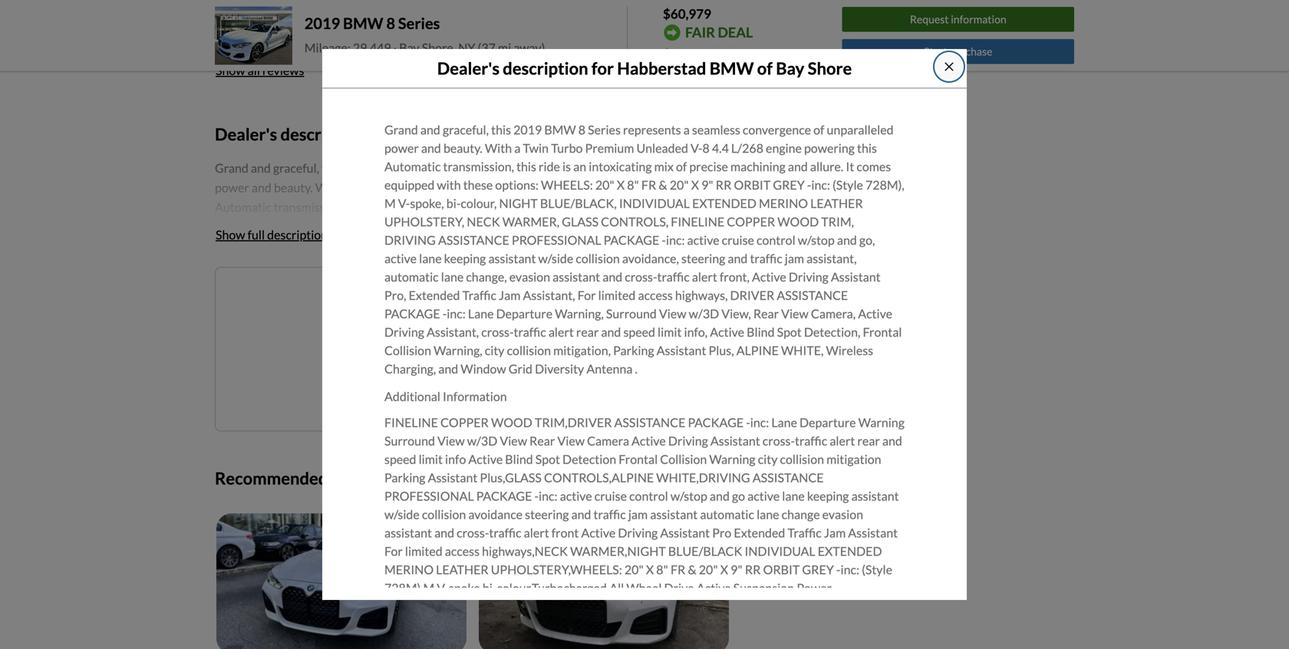 Task type: describe. For each thing, give the bounding box(es) containing it.
728m),
[[866, 178, 904, 193]]

of up powering
[[813, 122, 824, 137]]

1 vertical spatial mirrors,power
[[557, 637, 636, 650]]

inc: up avoidance,
[[666, 233, 685, 248]]

scroll left image
[[669, 473, 676, 487]]

active right camera
[[632, 434, 666, 449]]

twin
[[523, 141, 549, 156]]

pro
[[712, 526, 732, 541]]

automatic inside fineline copper wood trim,driver assistance package  -inc: lane departure warning surround view w/3d view  rear view camera  active driving assistant  cross-traffic alert rear and speed limit info  active blind spot detection  frontal collision warning  city collision mitigation parking assistant plus,glass controls,alpine white,driving assistance professional package  -inc: active cruise control w/stop and go  active lane keeping assistant w/side collision avoidance  steering and traffic jam assistant  automatic lane change  evasion assistant and cross-traffic alert front  active driving assistant pro  extended traffic jam assistant for limited access highways,neck warmer,night blue/black  individual extended merino leather upholstery,wheels: 20" x 8" fr & 20" x 9" rr orbit grey  -inc: (style 728m)  m v-spoke  bi-colour,turbocharged,all wheel drive,active suspension,power steering,abs,4-wheel disc brakes,brake assist,locking/limited slip differential,aluminum wheels,tires - front performance,tires - rear performance,heated mirrors,power mirror(s),integrated turn signal mirrors,power folding mirrors,rear defrost,
[[700, 508, 754, 523]]

2019 inside grand and graceful, this 2019 bmw 8 series represents a seamless convergence of unparalleled power and beauty. with a twin turbo premium unleaded v-8 4.4 l/268 engine powering this automatic transmission, this ride is an intoxicating mix of precise machining and allure. it comes equipped with these options: wheels: 20" x 8" fr & 20" x 9" rr orbit grey -inc: (style 728m), m v-spoke, bi-colour, night blue/black, individual extended merino leather upholstery, neck warmer, glass controls, fineline copper wood trim, driving assistance professional package -inc: active cruise control w/stop and go, active lane keeping assistant w/side collision avoidance, steering and traffic jam assistant, automatic lane change, evasion assistant and cross-traffic alert front, active driving assistant pro, extended traffic jam assistant, for limited access highways, driver assistance package -inc: lane departure warning, surround view w/3d view, rear view camera, active driving assistant, cross-traffic alert rear and speed limit info, active blind spot detection, frontal collision warning, city collision mitigation, parking assistant plus, alpine white, wireless charging, and window grid diversity antenna .
[[513, 122, 542, 137]]

assistant up 728m)
[[384, 526, 432, 541]]

allure.
[[810, 159, 844, 174]]

active right "info"
[[468, 452, 503, 467]]

city inside grand and graceful, this 2019 bmw 8 series represents a seamless convergence of unparalleled power and beauty. with a twin turbo premium unleaded v-8 4.4 l/268 engine powering this automatic transmission, this ride is an intoxicating mix of precise machining and allure. it comes equipped with these options: wheels: 20" x 8" fr & 20" x 9" rr orbit grey -inc: (style 728m), m v-spoke, bi-colour, night blue/black, individual extended merino leather upholstery, neck warmer, glass controls, fineline copper wood trim, driving assistance professional package -inc: active cruise control w/stop and go, active lane keeping assistant w/side collision avoidance, steering and traffic jam assistant, automatic lane change, evasion assistant and cross-traffic alert front, active driving assistant pro, extended traffic jam assistant, for limited access highways, driver assistance package -inc: lane departure warning, surround view w/3d view, rear view camera, active driving assistant, cross-traffic alert rear and speed limit info, active blind spot detection, frontal collision warning, city collision mitigation, parking assistant plus, alpine white, wireless charging, and window grid diversity antenna .
[[485, 343, 505, 358]]

·
[[393, 40, 397, 55]]

individual inside grand and graceful, this 2019 bmw 8 series represents a seamless convergence of unparalleled power and beauty. with a twin turbo premium unleaded v-8 4.4 l/268 engine powering this automatic transmission, this ride is an intoxicating mix of precise machining and allure. it comes equipped with these options: wheels: 20" x 8" fr & 20" x 9" rr orbit grey -inc: (style 728m), m v-spoke, bi-colour, night blue/black, individual extended merino leather upholstery, neck warmer, glass controls, fineline copper wood trim, driving assistance professional package -inc: active cruise control w/stop and go, active lane keeping assistant w/side collision avoidance, steering and traffic jam assistant, automatic lane change, evasion assistant and cross-traffic alert front, active driving assistant pro, extended traffic jam assistant, for limited access highways, driver assistance package -inc: lane departure warning, surround view w/3d view, rear view camera, active driving assistant, cross-traffic alert rear and speed limit info, active blind spot detection, frontal collision warning, city collision mitigation, parking assistant plus, alpine white, wireless charging, and window grid diversity antenna .
[[619, 196, 690, 211]]

new
[[442, 294, 465, 309]]

alert up mitigation
[[830, 434, 855, 449]]

front,
[[720, 270, 750, 285]]

active down driving
[[384, 251, 417, 266]]

information for dealer's description
[[273, 436, 337, 450]]

dealer
[[215, 4, 266, 24]]

1 vertical spatial wheel
[[469, 600, 504, 615]]

x down 'precise'
[[691, 178, 699, 193]]

spot inside fineline copper wood trim,driver assistance package  -inc: lane departure warning surround view w/3d view  rear view camera  active driving assistant  cross-traffic alert rear and speed limit info  active blind spot detection  frontal collision warning  city collision mitigation parking assistant plus,glass controls,alpine white,driving assistance professional package  -inc: active cruise control w/stop and go  active lane keeping assistant w/side collision avoidance  steering and traffic jam assistant  automatic lane change  evasion assistant and cross-traffic alert front  active driving assistant pro  extended traffic jam assistant for limited access highways,neck warmer,night blue/black  individual extended merino leather upholstery,wheels: 20" x 8" fr & 20" x 9" rr orbit grey  -inc: (style 728m)  m v-spoke  bi-colour,turbocharged,all wheel drive,active suspension,power steering,abs,4-wheel disc brakes,brake assist,locking/limited slip differential,aluminum wheels,tires - front performance,tires - rear performance,heated mirrors,power mirror(s),integrated turn signal mirrors,power folding mirrors,rear defrost,
[[535, 452, 560, 467]]

0 vertical spatial v-
[[691, 141, 703, 156]]

parking inside fineline copper wood trim,driver assistance package  -inc: lane departure warning surround view w/3d view  rear view camera  active driving assistant  cross-traffic alert rear and speed limit info  active blind spot detection  frontal collision warning  city collision mitigation parking assistant plus,glass controls,alpine white,driving assistance professional package  -inc: active cruise control w/stop and go  active lane keeping assistant w/side collision avoidance  steering and traffic jam assistant  automatic lane change  evasion assistant and cross-traffic alert front  active driving assistant pro  extended traffic jam assistant for limited access highways,neck warmer,night blue/black  individual extended merino leather upholstery,wheels: 20" x 8" fr & 20" x 9" rr orbit grey  -inc: (style 728m)  m v-spoke  bi-colour,turbocharged,all wheel drive,active suspension,power steering,abs,4-wheel disc brakes,brake assist,locking/limited slip differential,aluminum wheels,tires - front performance,tires - rear performance,heated mirrors,power mirror(s),integrated turn signal mirrors,power folding mirrors,rear defrost,
[[384, 471, 425, 486]]

bay inside 2019 bmw 8 series mileage: 29,449 · bay shore, ny (37 mi away)
[[399, 40, 419, 55]]

w/side inside fineline copper wood trim,driver assistance package  -inc: lane departure warning surround view w/3d view  rear view camera  active driving assistant  cross-traffic alert rear and speed limit info  active blind spot detection  frontal collision warning  city collision mitigation parking assistant plus,glass controls,alpine white,driving assistance professional package  -inc: active cruise control w/stop and go  active lane keeping assistant w/side collision avoidance  steering and traffic jam assistant  automatic lane change  evasion assistant and cross-traffic alert front  active driving assistant pro  extended traffic jam assistant for limited access highways,neck warmer,night blue/black  individual extended merino leather upholstery,wheels: 20" x 8" fr & 20" x 9" rr orbit grey  -inc: (style 728m)  m v-spoke  bi-colour,turbocharged,all wheel drive,active suspension,power steering,abs,4-wheel disc brakes,brake assist,locking/limited slip differential,aluminum wheels,tires - front performance,tires - rear performance,heated mirrors,power mirror(s),integrated turn signal mirrors,power folding mirrors,rear defrost,
[[384, 508, 420, 523]]

active up warmer,night
[[581, 526, 616, 541]]

merino inside fineline copper wood trim,driver assistance package  -inc: lane departure warning surround view w/3d view  rear view camera  active driving assistant  cross-traffic alert rear and speed limit info  active blind spot detection  frontal collision warning  city collision mitigation parking assistant plus,glass controls,alpine white,driving assistance professional package  -inc: active cruise control w/stop and go  active lane keeping assistant w/side collision avoidance  steering and traffic jam assistant  automatic lane change  evasion assistant and cross-traffic alert front  active driving assistant pro  extended traffic jam assistant for limited access highways,neck warmer,night blue/black  individual extended merino leather upholstery,wheels: 20" x 8" fr & 20" x 9" rr orbit grey  -inc: (style 728m)  m v-spoke  bi-colour,turbocharged,all wheel drive,active suspension,power steering,abs,4-wheel disc brakes,brake assist,locking/limited slip differential,aluminum wheels,tires - front performance,tires - rear performance,heated mirrors,power mirror(s),integrated turn signal mirrors,power folding mirrors,rear defrost,
[[384, 563, 434, 578]]

purchase
[[950, 45, 992, 58]]

view down 'trim,driver'
[[557, 434, 585, 449]]

camera,
[[811, 307, 856, 322]]

2019 bmw 8 series mileage: 29,449 · bay shore, ny (37 mi away)
[[304, 14, 545, 55]]

assistant down "info"
[[428, 471, 478, 486]]

assistant down assistant,
[[831, 270, 881, 285]]

9" inside fineline copper wood trim,driver assistance package  -inc: lane departure warning surround view w/3d view  rear view camera  active driving assistant  cross-traffic alert rear and speed limit info  active blind spot detection  frontal collision warning  city collision mitigation parking assistant plus,glass controls,alpine white,driving assistance professional package  -inc: active cruise control w/stop and go  active lane keeping assistant w/side collision avoidance  steering and traffic jam assistant  automatic lane change  evasion assistant and cross-traffic alert front  active driving assistant pro  extended traffic jam assistant for limited access highways,neck warmer,night blue/black  individual extended merino leather upholstery,wheels: 20" x 8" fr & 20" x 9" rr orbit grey  -inc: (style 728m)  m v-spoke  bi-colour,turbocharged,all wheel drive,active suspension,power steering,abs,4-wheel disc brakes,brake assist,locking/limited slip differential,aluminum wheels,tires - front performance,tires - rear performance,heated mirrors,power mirror(s),integrated turn signal mirrors,power folding mirrors,rear defrost,
[[731, 563, 743, 578]]

active right go
[[747, 489, 780, 504]]

package up "white,driving"
[[688, 416, 744, 431]]

traffic up email
[[514, 325, 546, 340]]

pro,
[[384, 288, 406, 303]]

close modal dealer's description for habberstad bmw of bay shore image
[[943, 61, 955, 73]]

deal
[[718, 24, 753, 41]]

copper inside fineline copper wood trim,driver assistance package  -inc: lane departure warning surround view w/3d view  rear view camera  active driving assistant  cross-traffic alert rear and speed limit info  active blind spot detection  frontal collision warning  city collision mitigation parking assistant plus,glass controls,alpine white,driving assistance professional package  -inc: active cruise control w/stop and go  active lane keeping assistant w/side collision avoidance  steering and traffic jam assistant  automatic lane change  evasion assistant and cross-traffic alert front  active driving assistant pro  extended traffic jam assistant for limited access highways,neck warmer,night blue/black  individual extended merino leather upholstery,wheels: 20" x 8" fr & 20" x 9" rr orbit grey  -inc: (style 728m)  m v-spoke  bi-colour,turbocharged,all wheel drive,active suspension,power steering,abs,4-wheel disc brakes,brake assist,locking/limited slip differential,aluminum wheels,tires - front performance,tires - rear performance,heated mirrors,power mirror(s),integrated turn signal mirrors,power folding mirrors,rear defrost,
[[440, 416, 489, 431]]

me,"
[[402, 388, 419, 399]]

city inside fineline copper wood trim,driver assistance package  -inc: lane departure warning surround view w/3d view  rear view camera  active driving assistant  cross-traffic alert rear and speed limit info  active blind spot detection  frontal collision warning  city collision mitigation parking assistant plus,glass controls,alpine white,driving assistance professional package  -inc: active cruise control w/stop and go  active lane keeping assistant w/side collision avoidance  steering and traffic jam assistant  automatic lane change  evasion assistant and cross-traffic alert front  active driving assistant pro  extended traffic jam assistant for limited access highways,neck warmer,night blue/black  individual extended merino leather upholstery,wheels: 20" x 8" fr & 20" x 9" rr orbit grey  -inc: (style 728m)  m v-spoke  bi-colour,turbocharged,all wheel drive,active suspension,power steering,abs,4-wheel disc brakes,brake assist,locking/limited slip differential,aluminum wheels,tires - front performance,tires - rear performance,heated mirrors,power mirror(s),integrated turn signal mirrors,power folding mirrors,rear defrost,
[[758, 452, 778, 467]]

lane up change
[[782, 489, 805, 504]]

show for dealer's
[[216, 227, 245, 242]]

scroll right image
[[715, 473, 721, 487]]

habberstad
[[617, 58, 706, 78]]

start purchase
[[924, 45, 992, 58]]

speed inside fineline copper wood trim,driver assistance package  -inc: lane departure warning surround view w/3d view  rear view camera  active driving assistant  cross-traffic alert rear and speed limit info  active blind spot detection  frontal collision warning  city collision mitigation parking assistant plus,glass controls,alpine white,driving assistance professional package  -inc: active cruise control w/stop and go  active lane keeping assistant w/side collision avoidance  steering and traffic jam assistant  automatic lane change  evasion assistant and cross-traffic alert front  active driving assistant pro  extended traffic jam assistant for limited access highways,neck warmer,night blue/black  individual extended merino leather upholstery,wheels: 20" x 8" fr & 20" x 9" rr orbit grey  -inc: (style 728m)  m v-spoke  bi-colour,turbocharged,all wheel drive,active suspension,power steering,abs,4-wheel disc brakes,brake assist,locking/limited slip differential,aluminum wheels,tires - front performance,tires - rear performance,heated mirrors,power mirror(s),integrated turn signal mirrors,power folding mirrors,rear defrost,
[[384, 452, 416, 467]]

start
[[924, 45, 947, 58]]

all
[[248, 63, 260, 78]]

x down intoxicating
[[617, 178, 625, 193]]

neck
[[467, 215, 500, 229]]

alert up email me
[[548, 325, 574, 340]]

collision inside grand and graceful, this 2019 bmw 8 series represents a seamless convergence of unparalleled power and beauty. with a twin turbo premium unleaded v-8 4.4 l/268 engine powering this automatic transmission, this ride is an intoxicating mix of precise machining and allure. it comes equipped with these options: wheels: 20" x 8" fr & 20" x 9" rr orbit grey -inc: (style 728m), m v-spoke, bi-colour, night blue/black, individual extended merino leather upholstery, neck warmer, glass controls, fineline copper wood trim, driving assistance professional package -inc: active cruise control w/stop and go, active lane keeping assistant w/side collision avoidance, steering and traffic jam assistant, automatic lane change, evasion assistant and cross-traffic alert front, active driving assistant pro, extended traffic jam assistant, for limited access highways, driver assistance package -inc: lane departure warning, surround view w/3d view, rear view camera, active driving assistant, cross-traffic alert rear and speed limit info, active blind spot detection, frontal collision warning, city collision mitigation, parking assistant plus, alpine white, wireless charging, and window grid diversity antenna .
[[384, 343, 431, 358]]

graceful,
[[443, 122, 489, 137]]

0 vertical spatial warning,
[[555, 307, 604, 322]]

engine
[[766, 141, 802, 156]]

series inside 2019 bmw 8 series mileage: 29,449 · bay shore, ny (37 mi away)
[[398, 14, 440, 32]]

2 vertical spatial rear
[[602, 618, 628, 633]]

spot inside grand and graceful, this 2019 bmw 8 series represents a seamless convergence of unparalleled power and beauty. with a twin turbo premium unleaded v-8 4.4 l/268 engine powering this automatic transmission, this ride is an intoxicating mix of precise machining and allure. it comes equipped with these options: wheels: 20" x 8" fr & 20" x 9" rr orbit grey -inc: (style 728m), m v-spoke, bi-colour, night blue/black, individual extended merino leather upholstery, neck warmer, glass controls, fineline copper wood trim, driving assistance professional package -inc: active cruise control w/stop and go, active lane keeping assistant w/side collision avoidance, steering and traffic jam assistant, automatic lane change, evasion assistant and cross-traffic alert front, active driving assistant pro, extended traffic jam assistant, for limited access highways, driver assistance package -inc: lane departure warning, surround view w/3d view, rear view camera, active driving assistant, cross-traffic alert rear and speed limit info, active blind spot detection, frontal collision warning, city collision mitigation, parking assistant plus, alpine white, wireless charging, and window grid diversity antenna .
[[777, 325, 802, 340]]

- up avoidance,
[[662, 233, 666, 248]]

m inside fineline copper wood trim,driver assistance package  -inc: lane departure warning surround view w/3d view  rear view camera  active driving assistant  cross-traffic alert rear and speed limit info  active blind spot detection  frontal collision warning  city collision mitigation parking assistant plus,glass controls,alpine white,driving assistance professional package  -inc: active cruise control w/stop and go  active lane keeping assistant w/side collision avoidance  steering and traffic jam assistant  automatic lane change  evasion assistant and cross-traffic alert front  active driving assistant pro  extended traffic jam assistant for limited access highways,neck warmer,night blue/black  individual extended merino leather upholstery,wheels: 20" x 8" fr & 20" x 9" rr orbit grey  -inc: (style 728m)  m v-spoke  bi-colour,turbocharged,all wheel drive,active suspension,power steering,abs,4-wheel disc brakes,brake assist,locking/limited slip differential,aluminum wheels,tires - front performance,tires - rear performance,heated mirrors,power mirror(s),integrated turn signal mirrors,power folding mirrors,rear defrost,
[[423, 581, 434, 596]]

start purchase button
[[842, 39, 1074, 64]]

active right camera,
[[858, 307, 892, 322]]

view up "info"
[[437, 434, 465, 449]]

assistant down mitigation
[[848, 526, 898, 541]]

yet.
[[278, 37, 297, 52]]

ny
[[458, 40, 475, 55]]

view up white,
[[781, 307, 809, 322]]

driving up "white,driving"
[[668, 434, 708, 449]]

info
[[445, 452, 466, 467]]

- up "white,driving"
[[746, 416, 750, 431]]

grand
[[384, 122, 418, 137]]

upholstery,
[[384, 215, 464, 229]]

l/268
[[731, 141, 763, 156]]

spoke
[[449, 581, 480, 596]]

8" inside fineline copper wood trim,driver assistance package  -inc: lane departure warning surround view w/3d view  rear view camera  active driving assistant  cross-traffic alert rear and speed limit info  active blind spot detection  frontal collision warning  city collision mitigation parking assistant plus,glass controls,alpine white,driving assistance professional package  -inc: active cruise control w/stop and go  active lane keeping assistant w/side collision avoidance  steering and traffic jam assistant  automatic lane change  evasion assistant and cross-traffic alert front  active driving assistant pro  extended traffic jam assistant for limited access highways,neck warmer,night blue/black  individual extended merino leather upholstery,wheels: 20" x 8" fr & 20" x 9" rr orbit grey  -inc: (style 728m)  m v-spoke  bi-colour,turbocharged,all wheel drive,active suspension,power steering,abs,4-wheel disc brakes,brake assist,locking/limited slip differential,aluminum wheels,tires - front performance,tires - rear performance,heated mirrors,power mirror(s),integrated turn signal mirrors,power folding mirrors,rear defrost,
[[656, 563, 668, 578]]

additional information for dealer's description
[[215, 436, 337, 450]]

assistant up 'blue/black'
[[660, 526, 710, 541]]

1 vertical spatial assistant,
[[427, 325, 479, 340]]

alert up highways,neck
[[524, 526, 549, 541]]

grey inside fineline copper wood trim,driver assistance package  -inc: lane departure warning surround view w/3d view  rear view camera  active driving assistant  cross-traffic alert rear and speed limit info  active blind spot detection  frontal collision warning  city collision mitigation parking assistant plus,glass controls,alpine white,driving assistance professional package  -inc: active cruise control w/stop and go  active lane keeping assistant w/side collision avoidance  steering and traffic jam assistant  automatic lane change  evasion assistant and cross-traffic alert front  active driving assistant pro  extended traffic jam assistant for limited access highways,neck warmer,night blue/black  individual extended merino leather upholstery,wheels: 20" x 8" fr & 20" x 9" rr orbit grey  -inc: (style 728m)  m v-spoke  bi-colour,turbocharged,all wheel drive,active suspension,power steering,abs,4-wheel disc brakes,brake assist,locking/limited slip differential,aluminum wheels,tires - front performance,tires - rear performance,heated mirrors,power mirror(s),integrated turn signal mirrors,power folding mirrors,rear defrost,
[[802, 563, 834, 578]]

grid
[[509, 362, 533, 377]]

1 vertical spatial rear
[[529, 434, 555, 449]]

show all reviews
[[216, 63, 304, 78]]

for inside grand and graceful, this 2019 bmw 8 series represents a seamless convergence of unparalleled power and beauty. with a twin turbo premium unleaded v-8 4.4 l/268 engine powering this automatic transmission, this ride is an intoxicating mix of precise machining and allure. it comes equipped with these options: wheels: 20" x 8" fr & 20" x 9" rr orbit grey -inc: (style 728m), m v-spoke, bi-colour, night blue/black, individual extended merino leather upholstery, neck warmer, glass controls, fineline copper wood trim, driving assistance professional package -inc: active cruise control w/stop and go, active lane keeping assistant w/side collision avoidance, steering and traffic jam assistant, automatic lane change, evasion assistant and cross-traffic alert front, active driving assistant pro, extended traffic jam assistant, for limited access highways, driver assistance package -inc: lane departure warning, surround view w/3d view, rear view camera, active driving assistant, cross-traffic alert rear and speed limit info, active blind spot detection, frontal collision warning, city collision mitigation, parking assistant plus, alpine white, wireless charging, and window grid diversity antenna .
[[578, 288, 596, 303]]

driving
[[384, 233, 436, 248]]

0 vertical spatial mirrors,power
[[745, 618, 824, 633]]

wood inside fineline copper wood trim,driver assistance package  -inc: lane departure warning surround view w/3d view  rear view camera  active driving assistant  cross-traffic alert rear and speed limit info  active blind spot detection  frontal collision warning  city collision mitigation parking assistant plus,glass controls,alpine white,driving assistance professional package  -inc: active cruise control w/stop and go  active lane keeping assistant w/side collision avoidance  steering and traffic jam assistant  automatic lane change  evasion assistant and cross-traffic alert front  active driving assistant pro  extended traffic jam assistant for limited access highways,neck warmer,night blue/black  individual extended merino leather upholstery,wheels: 20" x 8" fr & 20" x 9" rr orbit grey  -inc: (style 728m)  m v-spoke  bi-colour,turbocharged,all wheel drive,active suspension,power steering,abs,4-wheel disc brakes,brake assist,locking/limited slip differential,aluminum wheels,tires - front performance,tires - rear performance,heated mirrors,power mirror(s),integrated turn signal mirrors,power folding mirrors,rear defrost,
[[491, 416, 532, 431]]

collision down glass
[[576, 251, 620, 266]]

detection,
[[804, 325, 860, 340]]

avoidance,
[[622, 251, 679, 266]]

traffic down avoidance,
[[657, 270, 690, 285]]

w/stop inside grand and graceful, this 2019 bmw 8 series represents a seamless convergence of unparalleled power and beauty. with a twin turbo premium unleaded v-8 4.4 l/268 engine powering this automatic transmission, this ride is an intoxicating mix of precise machining and allure. it comes equipped with these options: wheels: 20" x 8" fr & 20" x 9" rr orbit grey -inc: (style 728m), m v-spoke, bi-colour, night blue/black, individual extended merino leather upholstery, neck warmer, glass controls, fineline copper wood trim, driving assistance professional package -inc: active cruise control w/stop and go, active lane keeping assistant w/side collision avoidance, steering and traffic jam assistant, automatic lane change, evasion assistant and cross-traffic alert front, active driving assistant pro, extended traffic jam assistant, for limited access highways, driver assistance package -inc: lane departure warning, surround view w/3d view, rear view camera, active driving assistant, cross-traffic alert rear and speed limit info, active blind spot detection, frontal collision warning, city collision mitigation, parking assistant plus, alpine white, wireless charging, and window grid diversity antenna .
[[798, 233, 835, 248]]

individual inside fineline copper wood trim,driver assistance package  -inc: lane departure warning surround view w/3d view  rear view camera  active driving assistant  cross-traffic alert rear and speed limit info  active blind spot detection  frontal collision warning  city collision mitigation parking assistant plus,glass controls,alpine white,driving assistance professional package  -inc: active cruise control w/stop and go  active lane keeping assistant w/side collision avoidance  steering and traffic jam assistant  automatic lane change  evasion assistant and cross-traffic alert front  active driving assistant pro  extended traffic jam assistant for limited access highways,neck warmer,night blue/black  individual extended merino leather upholstery,wheels: 20" x 8" fr & 20" x 9" rr orbit grey  -inc: (style 728m)  m v-spoke  bi-colour,turbocharged,all wheel drive,active suspension,power steering,abs,4-wheel disc brakes,brake assist,locking/limited slip differential,aluminum wheels,tires - front performance,tires - rear performance,heated mirrors,power mirror(s),integrated turn signal mirrors,power folding mirrors,rear defrost,
[[745, 544, 815, 559]]

- down brakes,brake at the left bottom
[[596, 618, 600, 633]]

unparalleled
[[827, 122, 894, 137]]

extended inside grand and graceful, this 2019 bmw 8 series represents a seamless convergence of unparalleled power and beauty. with a twin turbo premium unleaded v-8 4.4 l/268 engine powering this automatic transmission, this ride is an intoxicating mix of precise machining and allure. it comes equipped with these options: wheels: 20" x 8" fr & 20" x 9" rr orbit grey -inc: (style 728m), m v-spoke, bi-colour, night blue/black, individual extended merino leather upholstery, neck warmer, glass controls, fineline copper wood trim, driving assistance professional package -inc: active cruise control w/stop and go, active lane keeping assistant w/side collision avoidance, steering and traffic jam assistant, automatic lane change, evasion assistant and cross-traffic alert front, active driving assistant pro, extended traffic jam assistant, for limited access highways, driver assistance package -inc: lane departure warning, surround view w/3d view, rear view camera, active driving assistant, cross-traffic alert rear and speed limit info, active blind spot detection, frontal collision warning, city collision mitigation, parking assistant plus, alpine white, wireless charging, and window grid diversity antenna .
[[692, 196, 757, 211]]

x down 'blue/black'
[[720, 563, 728, 578]]

collision up the grid
[[507, 343, 551, 358]]

inc: left listings
[[447, 307, 466, 322]]

2019 inside 2019 bmw 8 series mileage: 29,449 · bay shore, ny (37 mi away)
[[304, 14, 340, 32]]

show all reviews button
[[215, 54, 305, 87]]

turbo
[[551, 141, 583, 156]]

fair deal
[[685, 24, 753, 41]]

rr inside fineline copper wood trim,driver assistance package  -inc: lane departure warning surround view w/3d view  rear view camera  active driving assistant  cross-traffic alert rear and speed limit info  active blind spot detection  frontal collision warning  city collision mitigation parking assistant plus,glass controls,alpine white,driving assistance professional package  -inc: active cruise control w/stop and go  active lane keeping assistant w/side collision avoidance  steering and traffic jam assistant  automatic lane change  evasion assistant and cross-traffic alert front  active driving assistant pro  extended traffic jam assistant for limited access highways,neck warmer,night blue/black  individual extended merino leather upholstery,wheels: 20" x 8" fr & 20" x 9" rr orbit grey  -inc: (style 728m)  m v-spoke  bi-colour,turbocharged,all wheel drive,active suspension,power steering,abs,4-wheel disc brakes,brake assist,locking/limited slip differential,aluminum wheels,tires - front performance,tires - rear performance,heated mirrors,power mirror(s),integrated turn signal mirrors,power folding mirrors,rear defrost,
[[745, 563, 761, 578]]

plus,
[[709, 343, 734, 358]]

mitigation,
[[553, 343, 611, 358]]

Email address email field
[[351, 336, 519, 369]]

email me button
[[529, 336, 596, 369]]

fineline copper wood trim,driver assistance package  -inc: lane departure warning surround view w/3d view  rear view camera  active driving assistant  cross-traffic alert rear and speed limit info  active blind spot detection  frontal collision warning  city collision mitigation parking assistant plus,glass controls,alpine white,driving assistance professional package  -inc: active cruise control w/stop and go  active lane keeping assistant w/side collision avoidance  steering and traffic jam assistant  automatic lane change  evasion assistant and cross-traffic alert front  active driving assistant pro  extended traffic jam assistant for limited access highways,neck warmer,night blue/black  individual extended merino leather upholstery,wheels: 20" x 8" fr & 20" x 9" rr orbit grey  -inc: (style 728m)  m v-spoke  bi-colour,turbocharged,all wheel drive,active suspension,power steering,abs,4-wheel disc brakes,brake assist,locking/limited slip differential,aluminum wheels,tires - front performance,tires - rear performance,heated mirrors,power mirror(s),integrated turn signal mirrors,power folding mirrors,rear defrost,
[[384, 416, 905, 650]]

beauty.
[[443, 141, 482, 156]]

2019 bmw 8 series image
[[215, 6, 292, 65]]

traffic up "driver"
[[750, 251, 782, 266]]

diversity
[[535, 362, 584, 377]]

departure inside fineline copper wood trim,driver assistance package  -inc: lane departure warning surround view w/3d view  rear view camera  active driving assistant  cross-traffic alert rear and speed limit info  active blind spot detection  frontal collision warning  city collision mitigation parking assistant plus,glass controls,alpine white,driving assistance professional package  -inc: active cruise control w/stop and go  active lane keeping assistant w/side collision avoidance  steering and traffic jam assistant  automatic lane change  evasion assistant and cross-traffic alert front  active driving assistant pro  extended traffic jam assistant for limited access highways,neck warmer,night blue/black  individual extended merino leather upholstery,wheels: 20" x 8" fr & 20" x 9" rr orbit grey  -inc: (style 728m)  m v-spoke  bi-colour,turbocharged,all wheel drive,active suspension,power steering,abs,4-wheel disc brakes,brake assist,locking/limited slip differential,aluminum wheels,tires - front performance,tires - rear performance,heated mirrors,power mirror(s),integrated turn signal mirrors,power folding mirrors,rear defrost,
[[800, 416, 856, 431]]

assistant down "info,"
[[657, 343, 706, 358]]

keeping inside grand and graceful, this 2019 bmw 8 series represents a seamless convergence of unparalleled power and beauty. with a twin turbo premium unleaded v-8 4.4 l/268 engine powering this automatic transmission, this ride is an intoxicating mix of precise machining and allure. it comes equipped with these options: wheels: 20" x 8" fr & 20" x 9" rr orbit grey -inc: (style 728m), m v-spoke, bi-colour, night blue/black, individual extended merino leather upholstery, neck warmer, glass controls, fineline copper wood trim, driving assistance professional package -inc: active cruise control w/stop and go, active lane keeping assistant w/side collision avoidance, steering and traffic jam assistant, automatic lane change, evasion assistant and cross-traffic alert front, active driving assistant pro, extended traffic jam assistant, for limited access highways, driver assistance package -inc: lane departure warning, surround view w/3d view, rear view camera, active driving assistant, cross-traffic alert rear and speed limit info, active blind spot detection, frontal collision warning, city collision mitigation, parking assistant plus, alpine white, wireless charging, and window grid diversity antenna .
[[444, 251, 486, 266]]

collision left mitigation
[[780, 452, 824, 467]]

blue/black
[[668, 544, 742, 559]]

- down allure. at the right top
[[807, 178, 811, 193]]

glass
[[562, 215, 599, 229]]

limited inside grand and graceful, this 2019 bmw 8 series represents a seamless convergence of unparalleled power and beauty. with a twin turbo premium unleaded v-8 4.4 l/268 engine powering this automatic transmission, this ride is an intoxicating mix of precise machining and allure. it comes equipped with these options: wheels: 20" x 8" fr & 20" x 9" rr orbit grey -inc: (style 728m), m v-spoke, bi-colour, night blue/black, individual extended merino leather upholstery, neck warmer, glass controls, fineline copper wood trim, driving assistance professional package -inc: active cruise control w/stop and go, active lane keeping assistant w/side collision avoidance, steering and traffic jam assistant, automatic lane change, evasion assistant and cross-traffic alert front, active driving assistant pro, extended traffic jam assistant, for limited access highways, driver assistance package -inc: lane departure warning, surround view w/3d view, rear view camera, active driving assistant, cross-traffic alert rear and speed limit info, active blind spot detection, frontal collision warning, city collision mitigation, parking assistant plus, alpine white, wireless charging, and window grid diversity antenna .
[[598, 288, 636, 303]]

convergence
[[743, 122, 811, 137]]

show full description button
[[215, 218, 329, 252]]

fr inside grand and graceful, this 2019 bmw 8 series represents a seamless convergence of unparalleled power and beauty. with a twin turbo premium unleaded v-8 4.4 l/268 engine powering this automatic transmission, this ride is an intoxicating mix of precise machining and allure. it comes equipped with these options: wheels: 20" x 8" fr & 20" x 9" rr orbit grey -inc: (style 728m), m v-spoke, bi-colour, night blue/black, individual extended merino leather upholstery, neck warmer, glass controls, fineline copper wood trim, driving assistance professional package -inc: active cruise control w/stop and go, active lane keeping assistant w/side collision avoidance, steering and traffic jam assistant, automatic lane change, evasion assistant and cross-traffic alert front, active driving assistant pro, extended traffic jam assistant, for limited access highways, driver assistance package -inc: lane departure warning, surround view w/3d view, rear view camera, active driving assistant, cross-traffic alert rear and speed limit info, active blind spot detection, frontal collision warning, city collision mitigation, parking assistant plus, alpine white, wireless charging, and window grid diversity antenna .
[[641, 178, 656, 193]]

extended inside fineline copper wood trim,driver assistance package  -inc: lane departure warning surround view w/3d view  rear view camera  active driving assistant  cross-traffic alert rear and speed limit info  active blind spot detection  frontal collision warning  city collision mitigation parking assistant plus,glass controls,alpine white,driving assistance professional package  -inc: active cruise control w/stop and go  active lane keeping assistant w/side collision avoidance  steering and traffic jam assistant  automatic lane change  evasion assistant and cross-traffic alert front  active driving assistant pro  extended traffic jam assistant for limited access highways,neck warmer,night blue/black  individual extended merino leather upholstery,wheels: 20" x 8" fr & 20" x 9" rr orbit grey  -inc: (style 728m)  m v-spoke  bi-colour,turbocharged,all wheel drive,active suspension,power steering,abs,4-wheel disc brakes,brake assist,locking/limited slip differential,aluminum wheels,tires - front performance,tires - rear performance,heated mirrors,power mirror(s),integrated turn signal mirrors,power folding mirrors,rear defrost,
[[734, 526, 785, 541]]

intoxicating
[[589, 159, 652, 174]]

with
[[485, 141, 512, 156]]

evasion inside fineline copper wood trim,driver assistance package  -inc: lane departure warning surround view w/3d view  rear view camera  active driving assistant  cross-traffic alert rear and speed limit info  active blind spot detection  frontal collision warning  city collision mitigation parking assistant plus,glass controls,alpine white,driving assistance professional package  -inc: active cruise control w/stop and go  active lane keeping assistant w/side collision avoidance  steering and traffic jam assistant  automatic lane change  evasion assistant and cross-traffic alert front  active driving assistant pro  extended traffic jam assistant for limited access highways,neck warmer,night blue/black  individual extended merino leather upholstery,wheels: 20" x 8" fr & 20" x 9" rr orbit grey  -inc: (style 728m)  m v-spoke  bi-colour,turbocharged,all wheel drive,active suspension,power steering,abs,4-wheel disc brakes,brake assist,locking/limited slip differential,aluminum wheels,tires - front performance,tires - rear performance,heated mirrors,power mirror(s),integrated turn signal mirrors,power folding mirrors,rear defrost,
[[822, 508, 863, 523]]

comes
[[857, 159, 891, 174]]

lane up new
[[441, 270, 464, 285]]

blind inside fineline copper wood trim,driver assistance package  -inc: lane departure warning surround view w/3d view  rear view camera  active driving assistant  cross-traffic alert rear and speed limit info  active blind spot detection  frontal collision warning  city collision mitigation parking assistant plus,glass controls,alpine white,driving assistance professional package  -inc: active cruise control w/stop and go  active lane keeping assistant w/side collision avoidance  steering and traffic jam assistant  automatic lane change  evasion assistant and cross-traffic alert front  active driving assistant pro  extended traffic jam assistant for limited access highways,neck warmer,night blue/black  individual extended merino leather upholstery,wheels: 20" x 8" fr & 20" x 9" rr orbit grey  -inc: (style 728m)  m v-spoke  bi-colour,turbocharged,all wheel drive,active suspension,power steering,abs,4-wheel disc brakes,brake assist,locking/limited slip differential,aluminum wheels,tires - front performance,tires - rear performance,heated mirrors,power mirror(s),integrated turn signal mirrors,power folding mirrors,rear defrost,
[[505, 452, 533, 467]]

show full description
[[216, 227, 328, 242]]

lane inside grand and graceful, this 2019 bmw 8 series represents a seamless convergence of unparalleled power and beauty. with a twin turbo premium unleaded v-8 4.4 l/268 engine powering this automatic transmission, this ride is an intoxicating mix of precise machining and allure. it comes equipped with these options: wheels: 20" x 8" fr & 20" x 9" rr orbit grey -inc: (style 728m), m v-spoke, bi-colour, night blue/black, individual extended merino leather upholstery, neck warmer, glass controls, fineline copper wood trim, driving assistance professional package -inc: active cruise control w/stop and go, active lane keeping assistant w/side collision avoidance, steering and traffic jam assistant, automatic lane change, evasion assistant and cross-traffic alert front, active driving assistant pro, extended traffic jam assistant, for limited access highways, driver assistance package -inc: lane departure warning, surround view w/3d view, rear view camera, active driving assistant, cross-traffic alert rear and speed limit info, active blind spot detection, frontal collision warning, city collision mitigation, parking assistant plus, alpine white, wireless charging, and window grid diversity antenna .
[[468, 307, 494, 322]]

x down warmer,night
[[646, 563, 654, 578]]

colour,turbocharged,all
[[497, 581, 624, 596]]

20" down intoxicating
[[595, 178, 614, 193]]

change,
[[466, 270, 507, 285]]

bmw inside 2019 bmw 8 series mileage: 29,449 · bay shore, ny (37 mi away)
[[343, 14, 383, 32]]

collision down dealer
[[422, 508, 466, 523]]

- down plus,glass
[[534, 489, 539, 504]]

access inside fineline copper wood trim,driver assistance package  -inc: lane departure warning surround view w/3d view  rear view camera  active driving assistant  cross-traffic alert rear and speed limit info  active blind spot detection  frontal collision warning  city collision mitigation parking assistant plus,glass controls,alpine white,driving assistance professional package  -inc: active cruise control w/stop and go  active lane keeping assistant w/side collision avoidance  steering and traffic jam assistant  automatic lane change  evasion assistant and cross-traffic alert front  active driving assistant pro  extended traffic jam assistant for limited access highways,neck warmer,night blue/black  individual extended merino leather upholstery,wheels: 20" x 8" fr & 20" x 9" rr orbit grey  -inc: (style 728m)  m v-spoke  bi-colour,turbocharged,all wheel drive,active suspension,power steering,abs,4-wheel disc brakes,brake assist,locking/limited slip differential,aluminum wheels,tires - front performance,tires - rear performance,heated mirrors,power mirror(s),integrated turn signal mirrors,power folding mirrors,rear defrost,
[[445, 544, 480, 559]]

$928 above market
[[663, 46, 769, 61]]

dealer's for dealer's description for habberstad bmw of bay shore
[[437, 58, 500, 78]]

9" inside grand and graceful, this 2019 bmw 8 series represents a seamless convergence of unparalleled power and beauty. with a twin turbo premium unleaded v-8 4.4 l/268 engine powering this automatic transmission, this ride is an intoxicating mix of precise machining and allure. it comes equipped with these options: wheels: 20" x 8" fr & 20" x 9" rr orbit grey -inc: (style 728m), m v-spoke, bi-colour, night blue/black, individual extended merino leather upholstery, neck warmer, glass controls, fineline copper wood trim, driving assistance professional package -inc: active cruise control w/stop and go, active lane keeping assistant w/side collision avoidance, steering and traffic jam assistant, automatic lane change, evasion assistant and cross-traffic alert front, active driving assistant pro, extended traffic jam assistant, for limited access highways, driver assistance package -inc: lane departure warning, surround view w/3d view, rear view camera, active driving assistant, cross-traffic alert rear and speed limit info, active blind spot detection, frontal collision warning, city collision mitigation, parking assistant plus, alpine white, wireless charging, and window grid diversity antenna .
[[701, 178, 713, 193]]

0 vertical spatial warning
[[858, 416, 905, 431]]

active up plus,
[[710, 325, 744, 340]]

1 vertical spatial v-
[[398, 196, 410, 211]]

machining
[[730, 159, 786, 174]]

window
[[461, 362, 506, 377]]

traffic up warmer,night
[[594, 508, 626, 523]]

with
[[437, 178, 461, 193]]

inc: up differential,aluminum
[[841, 563, 859, 578]]

policy
[[519, 388, 544, 399]]

driving down notify
[[384, 325, 424, 340]]

2 2022 bmw 4 series image from the left
[[479, 514, 729, 650]]

assistance up change
[[753, 471, 824, 486]]

assistant down scroll left image
[[650, 508, 698, 523]]

represents
[[623, 122, 681, 137]]

automatic inside grand and graceful, this 2019 bmw 8 series represents a seamless convergence of unparalleled power and beauty. with a twin turbo premium unleaded v-8 4.4 l/268 engine powering this automatic transmission, this ride is an intoxicating mix of precise machining and allure. it comes equipped with these options: wheels: 20" x 8" fr & 20" x 9" rr orbit grey -inc: (style 728m), m v-spoke, bi-colour, night blue/black, individual extended merino leather upholstery, neck warmer, glass controls, fineline copper wood trim, driving assistance professional package -inc: active cruise control w/stop and go, active lane keeping assistant w/side collision avoidance, steering and traffic jam assistant, automatic lane change, evasion assistant and cross-traffic alert front, active driving assistant pro, extended traffic jam assistant, for limited access highways, driver assistance package -inc: lane departure warning, surround view w/3d view, rear view camera, active driving assistant, cross-traffic alert rear and speed limit info, active blind spot detection, frontal collision warning, city collision mitigation, parking assistant plus, alpine white, wireless charging, and window grid diversity antenna .
[[384, 270, 439, 285]]

recommended
[[215, 469, 328, 489]]

29,449
[[353, 40, 391, 55]]

go,
[[859, 233, 875, 248]]

white,
[[781, 343, 824, 358]]

market
[[731, 46, 769, 61]]

assistance up camera
[[614, 416, 686, 431]]

& inside grand and graceful, this 2019 bmw 8 series represents a seamless convergence of unparalleled power and beauty. with a twin turbo premium unleaded v-8 4.4 l/268 engine powering this automatic transmission, this ride is an intoxicating mix of precise machining and allure. it comes equipped with these options: wheels: 20" x 8" fr & 20" x 9" rr orbit grey -inc: (style 728m), m v-spoke, bi-colour, night blue/black, individual extended merino leather upholstery, neck warmer, glass controls, fineline copper wood trim, driving assistance professional package -inc: active cruise control w/stop and go, active lane keeping assistant w/side collision avoidance, steering and traffic jam assistant, automatic lane change, evasion assistant and cross-traffic alert front, active driving assistant pro, extended traffic jam assistant, for limited access highways, driver assistance package -inc: lane departure warning, surround view w/3d view, rear view camera, active driving assistant, cross-traffic alert rear and speed limit info, active blind spot detection, frontal collision warning, city collision mitigation, parking assistant plus, alpine white, wireless charging, and window grid diversity antenna .
[[659, 178, 667, 193]]

parking inside grand and graceful, this 2019 bmw 8 series represents a seamless convergence of unparalleled power and beauty. with a twin turbo premium unleaded v-8 4.4 l/268 engine powering this automatic transmission, this ride is an intoxicating mix of precise machining and allure. it comes equipped with these options: wheels: 20" x 8" fr & 20" x 9" rr orbit grey -inc: (style 728m), m v-spoke, bi-colour, night blue/black, individual extended merino leather upholstery, neck warmer, glass controls, fineline copper wood trim, driving assistance professional package -inc: active cruise control w/stop and go, active lane keeping assistant w/side collision avoidance, steering and traffic jam assistant, automatic lane change, evasion assistant and cross-traffic alert front, active driving assistant pro, extended traffic jam assistant, for limited access highways, driver assistance package -inc: lane departure warning, surround view w/3d view, rear view camera, active driving assistant, cross-traffic alert rear and speed limit info, active blind spot detection, frontal collision warning, city collision mitigation, parking assistant plus, alpine white, wireless charging, and window grid diversity antenna .
[[613, 343, 654, 358]]

from
[[331, 469, 368, 489]]

1 horizontal spatial assistant,
[[523, 288, 575, 303]]

of right mix
[[676, 159, 687, 174]]

dealer
[[402, 469, 450, 489]]

power
[[384, 141, 419, 156]]

collision inside fineline copper wood trim,driver assistance package  -inc: lane departure warning surround view w/3d view  rear view camera  active driving assistant  cross-traffic alert rear and speed limit info  active blind spot detection  frontal collision warning  city collision mitigation parking assistant plus,glass controls,alpine white,driving assistance professional package  -inc: active cruise control w/stop and go  active lane keeping assistant w/side collision avoidance  steering and traffic jam assistant  automatic lane change  evasion assistant and cross-traffic alert front  active driving assistant pro  extended traffic jam assistant for limited access highways,neck warmer,night blue/black  individual extended merino leather upholstery,wheels: 20" x 8" fr & 20" x 9" rr orbit grey  -inc: (style 728m)  m v-spoke  bi-colour,turbocharged,all wheel drive,active suspension,power steering,abs,4-wheel disc brakes,brake assist,locking/limited slip differential,aluminum wheels,tires - front performance,tires - rear performance,heated mirrors,power mirror(s),integrated turn signal mirrors,power folding mirrors,rear defrost,
[[660, 452, 707, 467]]

clicking
[[342, 388, 372, 399]]

this down the twin
[[516, 159, 536, 174]]

1 horizontal spatial wheel
[[626, 581, 662, 596]]

bmw inside grand and graceful, this 2019 bmw 8 series represents a seamless convergence of unparalleled power and beauty. with a twin turbo premium unleaded v-8 4.4 l/268 engine powering this automatic transmission, this ride is an intoxicating mix of precise machining and allure. it comes equipped with these options: wheels: 20" x 8" fr & 20" x 9" rr orbit grey -inc: (style 728m), m v-spoke, bi-colour, night blue/black, individual extended merino leather upholstery, neck warmer, glass controls, fineline copper wood trim, driving assistance professional package -inc: active cruise control w/stop and go, active lane keeping assistant w/side collision avoidance, steering and traffic jam assistant, automatic lane change, evasion assistant and cross-traffic alert front, active driving assistant pro, extended traffic jam assistant, for limited access highways, driver assistance package -inc: lane departure warning, surround view w/3d view, rear view camera, active driving assistant, cross-traffic alert rear and speed limit info, active blind spot detection, frontal collision warning, city collision mitigation, parking assistant plus, alpine white, wireless charging, and window grid diversity antenna .
[[544, 122, 576, 137]]

request
[[910, 13, 949, 26]]

highways,
[[675, 288, 728, 303]]

- up email address email field
[[443, 307, 447, 322]]

cruise inside fineline copper wood trim,driver assistance package  -inc: lane departure warning surround view w/3d view  rear view camera  active driving assistant  cross-traffic alert rear and speed limit info  active blind spot detection  frontal collision warning  city collision mitigation parking assistant plus,glass controls,alpine white,driving assistance professional package  -inc: active cruise control w/stop and go  active lane keeping assistant w/side collision avoidance  steering and traffic jam assistant  automatic lane change  evasion assistant and cross-traffic alert front  active driving assistant pro  extended traffic jam assistant for limited access highways,neck warmer,night blue/black  individual extended merino leather upholstery,wheels: 20" x 8" fr & 20" x 9" rr orbit grey  -inc: (style 728m)  m v-spoke  bi-colour,turbocharged,all wheel drive,active suspension,power steering,abs,4-wheel disc brakes,brake assist,locking/limited slip differential,aluminum wheels,tires - front performance,tires - rear performance,heated mirrors,power mirror(s),integrated turn signal mirrors,power folding mirrors,rear defrost,
[[594, 489, 627, 504]]

assistance up camera,
[[777, 288, 848, 303]]

shore,
[[422, 40, 456, 55]]

lane left change
[[757, 508, 779, 523]]

jam inside grand and graceful, this 2019 bmw 8 series represents a seamless convergence of unparalleled power and beauty. with a twin turbo premium unleaded v-8 4.4 l/268 engine powering this automatic transmission, this ride is an intoxicating mix of precise machining and allure. it comes equipped with these options: wheels: 20" x 8" fr & 20" x 9" rr orbit grey -inc: (style 728m), m v-spoke, bi-colour, night blue/black, individual extended merino leather upholstery, neck warmer, glass controls, fineline copper wood trim, driving assistance professional package -inc: active cruise control w/stop and go, active lane keeping assistant w/side collision avoidance, steering and traffic jam assistant, automatic lane change, evasion assistant and cross-traffic alert front, active driving assistant pro, extended traffic jam assistant, for limited access highways, driver assistance package -inc: lane departure warning, surround view w/3d view, rear view camera, active driving assistant, cross-traffic alert rear and speed limit info, active blind spot detection, frontal collision warning, city collision mitigation, parking assistant plus, alpine white, wireless charging, and window grid diversity antenna .
[[785, 251, 804, 266]]

assistant up one
[[553, 270, 600, 285]]

assistant,
[[807, 251, 857, 266]]

mix
[[654, 159, 674, 174]]

leather inside fineline copper wood trim,driver assistance package  -inc: lane departure warning surround view w/3d view  rear view camera  active driving assistant  cross-traffic alert rear and speed limit info  active blind spot detection  frontal collision warning  city collision mitigation parking assistant plus,glass controls,alpine white,driving assistance professional package  -inc: active cruise control w/stop and go  active lane keeping assistant w/side collision avoidance  steering and traffic jam assistant  automatic lane change  evasion assistant and cross-traffic alert front  active driving assistant pro  extended traffic jam assistant for limited access highways,neck warmer,night blue/black  individual extended merino leather upholstery,wheels: 20" x 8" fr & 20" x 9" rr orbit grey  -inc: (style 728m)  m v-spoke  bi-colour,turbocharged,all wheel drive,active suspension,power steering,abs,4-wheel disc brakes,brake assist,locking/limited slip differential,aluminum wheels,tires - front performance,tires - rear performance,heated mirrors,power mirror(s),integrated turn signal mirrors,power folding mirrors,rear defrost,
[[436, 563, 489, 578]]

plus,glass
[[480, 471, 542, 486]]

assistant up the change, in the left of the page
[[488, 251, 536, 266]]

keeping inside fineline copper wood trim,driver assistance package  -inc: lane departure warning surround view w/3d view  rear view camera  active driving assistant  cross-traffic alert rear and speed limit info  active blind spot detection  frontal collision warning  city collision mitigation parking assistant plus,glass controls,alpine white,driving assistance professional package  -inc: active cruise control w/stop and go  active lane keeping assistant w/side collision avoidance  steering and traffic jam assistant  automatic lane change  evasion assistant and cross-traffic alert front  active driving assistant pro  extended traffic jam assistant for limited access highways,neck warmer,night blue/black  individual extended merino leather upholstery,wheels: 20" x 8" fr & 20" x 9" rr orbit grey  -inc: (style 728m)  m v-spoke  bi-colour,turbocharged,all wheel drive,active suspension,power steering,abs,4-wheel disc brakes,brake assist,locking/limited slip differential,aluminum wheels,tires - front performance,tires - rear performance,heated mirrors,power mirror(s),integrated turn signal mirrors,power folding mirrors,rear defrost,
[[807, 489, 849, 504]]

fineline inside grand and graceful, this 2019 bmw 8 series represents a seamless convergence of unparalleled power and beauty. with a twin turbo premium unleaded v-8 4.4 l/268 engine powering this automatic transmission, this ride is an intoxicating mix of precise machining and allure. it comes equipped with these options: wheels: 20" x 8" fr & 20" x 9" rr orbit grey -inc: (style 728m), m v-spoke, bi-colour, night blue/black, individual extended merino leather upholstery, neck warmer, glass controls, fineline copper wood trim, driving assistance professional package -inc: active cruise control w/stop and go, active lane keeping assistant w/side collision avoidance, steering and traffic jam assistant, automatic lane change, evasion assistant and cross-traffic alert front, active driving assistant pro, extended traffic jam assistant, for limited access highways, driver assistance package -inc: lane departure warning, surround view w/3d view, rear view camera, active driving assistant, cross-traffic alert rear and speed limit info, active blind spot detection, frontal collision warning, city collision mitigation, parking assistant plus, alpine white, wireless charging, and window grid diversity antenna .
[[671, 215, 725, 229]]

jam inside fineline copper wood trim,driver assistance package  -inc: lane departure warning surround view w/3d view  rear view camera  active driving assistant  cross-traffic alert rear and speed limit info  active blind spot detection  frontal collision warning  city collision mitigation parking assistant plus,glass controls,alpine white,driving assistance professional package  -inc: active cruise control w/stop and go  active lane keeping assistant w/side collision avoidance  steering and traffic jam assistant  automatic lane change  evasion assistant and cross-traffic alert front  active driving assistant pro  extended traffic jam assistant for limited access highways,neck warmer,night blue/black  individual extended merino leather upholstery,wheels: 20" x 8" fr & 20" x 9" rr orbit grey  -inc: (style 728m)  m v-spoke  bi-colour,turbocharged,all wheel drive,active suspension,power steering,abs,4-wheel disc brakes,brake assist,locking/limited slip differential,aluminum wheels,tires - front performance,tires - rear performance,heated mirrors,power mirror(s),integrated turn signal mirrors,power folding mirrors,rear defrost,
[[628, 508, 648, 523]]

antenna
[[586, 362, 633, 377]]

0 horizontal spatial warning
[[709, 452, 756, 467]]

signal
[[522, 637, 554, 650]]

20" down warmer,night
[[625, 563, 644, 578]]

mirror(s),integrated
[[384, 637, 493, 650]]

is
[[562, 159, 571, 174]]

bay inside dealer's description for habberstad bmw of bay shore dialog
[[776, 58, 804, 78]]

speed inside grand and graceful, this 2019 bmw 8 series represents a seamless convergence of unparalleled power and beauty. with a twin turbo premium unleaded v-8 4.4 l/268 engine powering this automatic transmission, this ride is an intoxicating mix of precise machining and allure. it comes equipped with these options: wheels: 20" x 8" fr & 20" x 9" rr orbit grey -inc: (style 728m), m v-spoke, bi-colour, night blue/black, individual extended merino leather upholstery, neck warmer, glass controls, fineline copper wood trim, driving assistance professional package -inc: active cruise control w/stop and go, active lane keeping assistant w/side collision avoidance, steering and traffic jam assistant, automatic lane change, evasion assistant and cross-traffic alert front, active driving assistant pro, extended traffic jam assistant, for limited access highways, driver assistance package -inc: lane departure warning, surround view w/3d view, rear view camera, active driving assistant, cross-traffic alert rear and speed limit info, active blind spot detection, frontal collision warning, city collision mitigation, parking assistant plus, alpine white, wireless charging, and window grid diversity antenna .
[[623, 325, 655, 340]]

1 vertical spatial bmw
[[710, 58, 754, 78]]

privacy policy link
[[487, 388, 544, 399]]

20" down mix
[[670, 178, 689, 193]]

notify me of new listings like this one
[[371, 294, 574, 309]]

turn
[[495, 637, 520, 650]]

spoke,
[[410, 196, 444, 211]]

inc: down alpine
[[750, 416, 769, 431]]

driving down assistant,
[[789, 270, 829, 285]]

description for dealer's description for habberstad bmw of bay shore
[[503, 58, 588, 78]]

(style inside grand and graceful, this 2019 bmw 8 series represents a seamless convergence of unparalleled power and beauty. with a twin turbo premium unleaded v-8 4.4 l/268 engine powering this automatic transmission, this ride is an intoxicating mix of precise machining and allure. it comes equipped with these options: wheels: 20" x 8" fr & 20" x 9" rr orbit grey -inc: (style 728m), m v-spoke, bi-colour, night blue/black, individual extended merino leather upholstery, neck warmer, glass controls, fineline copper wood trim, driving assistance professional package -inc: active cruise control w/stop and go, active lane keeping assistant w/side collision avoidance, steering and traffic jam assistant, automatic lane change, evasion assistant and cross-traffic alert front, active driving assistant pro, extended traffic jam assistant, for limited access highways, driver assistance package -inc: lane departure warning, surround view w/3d view, rear view camera, active driving assistant, cross-traffic alert rear and speed limit info, active blind spot detection, frontal collision warning, city collision mitigation, parking assistant plus, alpine white, wireless charging, and window grid diversity antenna .
[[833, 178, 863, 193]]

lane down driving
[[419, 251, 442, 266]]

additional for dealer's description
[[215, 436, 271, 450]]

view up "info,"
[[659, 307, 686, 322]]

assistant up scroll right image
[[710, 434, 760, 449]]



Task type: locate. For each thing, give the bounding box(es) containing it.
w/3d inside fineline copper wood trim,driver assistance package  -inc: lane departure warning surround view w/3d view  rear view camera  active driving assistant  cross-traffic alert rear and speed limit info  active blind spot detection  frontal collision warning  city collision mitigation parking assistant plus,glass controls,alpine white,driving assistance professional package  -inc: active cruise control w/stop and go  active lane keeping assistant w/side collision avoidance  steering and traffic jam assistant  automatic lane change  evasion assistant and cross-traffic alert front  active driving assistant pro  extended traffic jam assistant for limited access highways,neck warmer,night blue/black  individual extended merino leather upholstery,wheels: 20" x 8" fr & 20" x 9" rr orbit grey  -inc: (style 728m)  m v-spoke  bi-colour,turbocharged,all wheel drive,active suspension,power steering,abs,4-wheel disc brakes,brake assist,locking/limited slip differential,aluminum wheels,tires - front performance,tires - rear performance,heated mirrors,power mirror(s),integrated turn signal mirrors,power folding mirrors,rear defrost,
[[467, 434, 497, 449]]

0 vertical spatial a
[[683, 122, 690, 137]]

recommended from this dealer
[[215, 469, 450, 489]]

departure inside grand and graceful, this 2019 bmw 8 series represents a seamless convergence of unparalleled power and beauty. with a twin turbo premium unleaded v-8 4.4 l/268 engine powering this automatic transmission, this ride is an intoxicating mix of precise machining and allure. it comes equipped with these options: wheels: 20" x 8" fr & 20" x 9" rr orbit grey -inc: (style 728m), m v-spoke, bi-colour, night blue/black, individual extended merino leather upholstery, neck warmer, glass controls, fineline copper wood trim, driving assistance professional package -inc: active cruise control w/stop and go, active lane keeping assistant w/side collision avoidance, steering and traffic jam assistant, automatic lane change, evasion assistant and cross-traffic alert front, active driving assistant pro, extended traffic jam assistant, for limited access highways, driver assistance package -inc: lane departure warning, surround view w/3d view, rear view camera, active driving assistant, cross-traffic alert rear and speed limit info, active blind spot detection, frontal collision warning, city collision mitigation, parking assistant plus, alpine white, wireless charging, and window grid diversity antenna .
[[496, 307, 553, 322]]

additional inside dealer's description for habberstad bmw of bay shore dialog
[[384, 389, 440, 404]]

cruise
[[722, 233, 754, 248], [594, 489, 627, 504]]

traffic up mitigation
[[795, 434, 827, 449]]

limit inside grand and graceful, this 2019 bmw 8 series represents a seamless convergence of unparalleled power and beauty. with a twin turbo premium unleaded v-8 4.4 l/268 engine powering this automatic transmission, this ride is an intoxicating mix of precise machining and allure. it comes equipped with these options: wheels: 20" x 8" fr & 20" x 9" rr orbit grey -inc: (style 728m), m v-spoke, bi-colour, night blue/black, individual extended merino leather upholstery, neck warmer, glass controls, fineline copper wood trim, driving assistance professional package -inc: active cruise control w/stop and go, active lane keeping assistant w/side collision avoidance, steering and traffic jam assistant, automatic lane change, evasion assistant and cross-traffic alert front, active driving assistant pro, extended traffic jam assistant, for limited access highways, driver assistance package -inc: lane departure warning, surround view w/3d view, rear view camera, active driving assistant, cross-traffic alert rear and speed limit info, active blind spot detection, frontal collision warning, city collision mitigation, parking assistant plus, alpine white, wireless charging, and window grid diversity antenna .
[[658, 325, 682, 340]]

extended inside fineline copper wood trim,driver assistance package  -inc: lane departure warning surround view w/3d view  rear view camera  active driving assistant  cross-traffic alert rear and speed limit info  active blind spot detection  frontal collision warning  city collision mitigation parking assistant plus,glass controls,alpine white,driving assistance professional package  -inc: active cruise control w/stop and go  active lane keeping assistant w/side collision avoidance  steering and traffic jam assistant  automatic lane change  evasion assistant and cross-traffic alert front  active driving assistant pro  extended traffic jam assistant for limited access highways,neck warmer,night blue/black  individual extended merino leather upholstery,wheels: 20" x 8" fr & 20" x 9" rr orbit grey  -inc: (style 728m)  m v-spoke  bi-colour,turbocharged,all wheel drive,active suspension,power steering,abs,4-wheel disc brakes,brake assist,locking/limited slip differential,aluminum wheels,tires - front performance,tires - rear performance,heated mirrors,power mirror(s),integrated turn signal mirrors,power folding mirrors,rear defrost,
[[818, 544, 882, 559]]

0 horizontal spatial m
[[384, 196, 396, 211]]

w/3d up plus,glass
[[467, 434, 497, 449]]

1 horizontal spatial lane
[[771, 416, 797, 431]]

copper inside grand and graceful, this 2019 bmw 8 series represents a seamless convergence of unparalleled power and beauty. with a twin turbo premium unleaded v-8 4.4 l/268 engine powering this automatic transmission, this ride is an intoxicating mix of precise machining and allure. it comes equipped with these options: wheels: 20" x 8" fr & 20" x 9" rr orbit grey -inc: (style 728m), m v-spoke, bi-colour, night blue/black, individual extended merino leather upholstery, neck warmer, glass controls, fineline copper wood trim, driving assistance professional package -inc: active cruise control w/stop and go, active lane keeping assistant w/side collision avoidance, steering and traffic jam assistant, automatic lane change, evasion assistant and cross-traffic alert front, active driving assistant pro, extended traffic jam assistant, for limited access highways, driver assistance package -inc: lane departure warning, surround view w/3d view, rear view camera, active driving assistant, cross-traffic alert rear and speed limit info, active blind spot detection, frontal collision warning, city collision mitigation, parking assistant plus, alpine white, wireless charging, and window grid diversity antenna .
[[727, 215, 775, 229]]

cruise down controls,alpine
[[594, 489, 627, 504]]

2 horizontal spatial bmw
[[710, 58, 754, 78]]

assistant, up email
[[523, 288, 575, 303]]

2 show from the top
[[216, 227, 245, 242]]

grey inside grand and graceful, this 2019 bmw 8 series represents a seamless convergence of unparalleled power and beauty. with a twin turbo premium unleaded v-8 4.4 l/268 engine powering this automatic transmission, this ride is an intoxicating mix of precise machining and allure. it comes equipped with these options: wheels: 20" x 8" fr & 20" x 9" rr orbit grey -inc: (style 728m), m v-spoke, bi-colour, night blue/black, individual extended merino leather upholstery, neck warmer, glass controls, fineline copper wood trim, driving assistance professional package -inc: active cruise control w/stop and go, active lane keeping assistant w/side collision avoidance, steering and traffic jam assistant, automatic lane change, evasion assistant and cross-traffic alert front, active driving assistant pro, extended traffic jam assistant, for limited access highways, driver assistance package -inc: lane departure warning, surround view w/3d view, rear view camera, active driving assistant, cross-traffic alert rear and speed limit info, active blind spot detection, frontal collision warning, city collision mitigation, parking assistant plus, alpine white, wireless charging, and window grid diversity antenna .
[[773, 178, 805, 193]]

bi- down with
[[446, 196, 461, 211]]

m down equipped
[[384, 196, 396, 211]]

driving up warmer,night
[[618, 526, 658, 541]]

email me
[[538, 345, 586, 360]]

& down mix
[[659, 178, 667, 193]]

1 vertical spatial a
[[514, 141, 520, 156]]

above
[[694, 46, 728, 61]]

2 vertical spatial bmw
[[544, 122, 576, 137]]

extended down change
[[818, 544, 882, 559]]

1 vertical spatial warning
[[709, 452, 756, 467]]

0 vertical spatial access
[[638, 288, 673, 303]]

frontal inside fineline copper wood trim,driver assistance package  -inc: lane departure warning surround view w/3d view  rear view camera  active driving assistant  cross-traffic alert rear and speed limit info  active blind spot detection  frontal collision warning  city collision mitigation parking assistant plus,glass controls,alpine white,driving assistance professional package  -inc: active cruise control w/stop and go  active lane keeping assistant w/side collision avoidance  steering and traffic jam assistant  automatic lane change  evasion assistant and cross-traffic alert front  active driving assistant pro  extended traffic jam assistant for limited access highways,neck warmer,night blue/black  individual extended merino leather upholstery,wheels: 20" x 8" fr & 20" x 9" rr orbit grey  -inc: (style 728m)  m v-spoke  bi-colour,turbocharged,all wheel drive,active suspension,power steering,abs,4-wheel disc brakes,brake assist,locking/limited slip differential,aluminum wheels,tires - front performance,tires - rear performance,heated mirrors,power mirror(s),integrated turn signal mirrors,power folding mirrors,rear defrost,
[[619, 452, 658, 467]]

information inside dealer's description for habberstad bmw of bay shore dialog
[[443, 389, 507, 404]]

spot
[[777, 325, 802, 340], [535, 452, 560, 467]]

1 vertical spatial for
[[384, 544, 403, 559]]

view
[[659, 307, 686, 322], [781, 307, 809, 322], [437, 434, 465, 449], [500, 434, 527, 449], [557, 434, 585, 449]]

control
[[757, 233, 795, 248], [629, 489, 668, 504]]

description
[[503, 58, 588, 78], [280, 124, 366, 144], [267, 227, 328, 242]]

jam
[[499, 288, 521, 303], [824, 526, 846, 541]]

me for email
[[570, 345, 586, 360]]

dealer's inside dialog
[[437, 58, 500, 78]]

night
[[499, 196, 538, 211]]

8" inside grand and graceful, this 2019 bmw 8 series represents a seamless convergence of unparalleled power and beauty. with a twin turbo premium unleaded v-8 4.4 l/268 engine powering this automatic transmission, this ride is an intoxicating mix of precise machining and allure. it comes equipped with these options: wheels: 20" x 8" fr & 20" x 9" rr orbit grey -inc: (style 728m), m v-spoke, bi-colour, night blue/black, individual extended merino leather upholstery, neck warmer, glass controls, fineline copper wood trim, driving assistance professional package -inc: active cruise control w/stop and go, active lane keeping assistant w/side collision avoidance, steering and traffic jam assistant, automatic lane change, evasion assistant and cross-traffic alert front, active driving assistant pro, extended traffic jam assistant, for limited access highways, driver assistance package -inc: lane departure warning, surround view w/3d view, rear view camera, active driving assistant, cross-traffic alert rear and speed limit info, active blind spot detection, frontal collision warning, city collision mitigation, parking assistant plus, alpine white, wireless charging, and window grid diversity antenna .
[[627, 178, 639, 193]]

mirrors,power down brakes,brake at the left bottom
[[557, 637, 636, 650]]

1 horizontal spatial limited
[[598, 288, 636, 303]]

extended inside grand and graceful, this 2019 bmw 8 series represents a seamless convergence of unparalleled power and beauty. with a twin turbo premium unleaded v-8 4.4 l/268 engine powering this automatic transmission, this ride is an intoxicating mix of precise machining and allure. it comes equipped with these options: wheels: 20" x 8" fr & 20" x 9" rr orbit grey -inc: (style 728m), m v-spoke, bi-colour, night blue/black, individual extended merino leather upholstery, neck warmer, glass controls, fineline copper wood trim, driving assistance professional package -inc: active cruise control w/stop and go, active lane keeping assistant w/side collision avoidance, steering and traffic jam assistant, automatic lane change, evasion assistant and cross-traffic alert front, active driving assistant pro, extended traffic jam assistant, for limited access highways, driver assistance package -inc: lane departure warning, surround view w/3d view, rear view camera, active driving assistant, cross-traffic alert rear and speed limit info, active blind spot detection, frontal collision warning, city collision mitigation, parking assistant plus, alpine white, wireless charging, and window grid diversity antenna .
[[409, 288, 460, 303]]

0 horizontal spatial &
[[659, 178, 667, 193]]

1 vertical spatial automatic
[[700, 508, 754, 523]]

control inside fineline copper wood trim,driver assistance package  -inc: lane departure warning surround view w/3d view  rear view camera  active driving assistant  cross-traffic alert rear and speed limit info  active blind spot detection  frontal collision warning  city collision mitigation parking assistant plus,glass controls,alpine white,driving assistance professional package  -inc: active cruise control w/stop and go  active lane keeping assistant w/side collision avoidance  steering and traffic jam assistant  automatic lane change  evasion assistant and cross-traffic alert front  active driving assistant pro  extended traffic jam assistant for limited access highways,neck warmer,night blue/black  individual extended merino leather upholstery,wheels: 20" x 8" fr & 20" x 9" rr orbit grey  -inc: (style 728m)  m v-spoke  bi-colour,turbocharged,all wheel drive,active suspension,power steering,abs,4-wheel disc brakes,brake assist,locking/limited slip differential,aluminum wheels,tires - front performance,tires - rear performance,heated mirrors,power mirror(s),integrated turn signal mirrors,power folding mirrors,rear defrost,
[[629, 489, 668, 504]]

of left new
[[428, 294, 440, 309]]

0 horizontal spatial 2022 bmw 4 series image
[[216, 514, 467, 650]]

1 horizontal spatial w/side
[[538, 251, 573, 266]]

traffic inside grand and graceful, this 2019 bmw 8 series represents a seamless convergence of unparalleled power and beauty. with a twin turbo premium unleaded v-8 4.4 l/268 engine powering this automatic transmission, this ride is an intoxicating mix of precise machining and allure. it comes equipped with these options: wheels: 20" x 8" fr & 20" x 9" rr orbit grey -inc: (style 728m), m v-spoke, bi-colour, night blue/black, individual extended merino leather upholstery, neck warmer, glass controls, fineline copper wood trim, driving assistance professional package -inc: active cruise control w/stop and go, active lane keeping assistant w/side collision avoidance, steering and traffic jam assistant, automatic lane change, evasion assistant and cross-traffic alert front, active driving assistant pro, extended traffic jam assistant, for limited access highways, driver assistance package -inc: lane departure warning, surround view w/3d view, rear view camera, active driving assistant, cross-traffic alert rear and speed limit info, active blind spot detection, frontal collision warning, city collision mitigation, parking assistant plus, alpine white, wireless charging, and window grid diversity antenna .
[[462, 288, 496, 303]]

additional information inside dealer's description for habberstad bmw of bay shore dialog
[[384, 389, 507, 404]]

0 horizontal spatial individual
[[619, 196, 690, 211]]

assistant down mitigation
[[851, 489, 899, 504]]

0 vertical spatial departure
[[496, 307, 553, 322]]

0 vertical spatial rear
[[576, 325, 599, 340]]

reviews inside button
[[262, 63, 304, 78]]

w/side
[[538, 251, 573, 266], [384, 508, 420, 523]]

colour,
[[461, 196, 497, 211]]

8"
[[627, 178, 639, 193], [656, 563, 668, 578]]

dealer reviews
[[215, 4, 328, 24]]

0 vertical spatial w/3d
[[689, 307, 719, 322]]

assistant
[[488, 251, 536, 266], [553, 270, 600, 285], [851, 489, 899, 504], [650, 508, 698, 523], [384, 526, 432, 541]]

0 vertical spatial leather
[[810, 196, 863, 211]]

traffic down avoidance
[[489, 526, 521, 541]]

0 vertical spatial reviews
[[269, 4, 328, 24]]

warmer,
[[502, 215, 560, 229]]

1 horizontal spatial rear
[[857, 434, 880, 449]]

0 horizontal spatial steering
[[525, 508, 569, 523]]

limit
[[658, 325, 682, 340], [419, 452, 443, 467]]

show for dealer
[[216, 63, 245, 78]]

bmw down deal
[[710, 58, 754, 78]]

merino inside grand and graceful, this 2019 bmw 8 series represents a seamless convergence of unparalleled power and beauty. with a twin turbo premium unleaded v-8 4.4 l/268 engine powering this automatic transmission, this ride is an intoxicating mix of precise machining and allure. it comes equipped with these options: wheels: 20" x 8" fr & 20" x 9" rr orbit grey -inc: (style 728m), m v-spoke, bi-colour, night blue/black, individual extended merino leather upholstery, neck warmer, glass controls, fineline copper wood trim, driving assistance professional package -inc: active cruise control w/stop and go, active lane keeping assistant w/side collision avoidance, steering and traffic jam assistant, automatic lane change, evasion assistant and cross-traffic alert front, active driving assistant pro, extended traffic jam assistant, for limited access highways, driver assistance package -inc: lane departure warning, surround view w/3d view, rear view camera, active driving assistant, cross-traffic alert rear and speed limit info, active blind spot detection, frontal collision warning, city collision mitigation, parking assistant plus, alpine white, wireless charging, and window grid diversity antenna .
[[759, 196, 808, 211]]

blind up plus,glass
[[505, 452, 533, 467]]

surround inside fineline copper wood trim,driver assistance package  -inc: lane departure warning surround view w/3d view  rear view camera  active driving assistant  cross-traffic alert rear and speed limit info  active blind spot detection  frontal collision warning  city collision mitigation parking assistant plus,glass controls,alpine white,driving assistance professional package  -inc: active cruise control w/stop and go  active lane keeping assistant w/side collision avoidance  steering and traffic jam assistant  automatic lane change  evasion assistant and cross-traffic alert front  active driving assistant pro  extended traffic jam assistant for limited access highways,neck warmer,night blue/black  individual extended merino leather upholstery,wheels: 20" x 8" fr & 20" x 9" rr orbit grey  -inc: (style 728m)  m v-spoke  bi-colour,turbocharged,all wheel drive,active suspension,power steering,abs,4-wheel disc brakes,brake assist,locking/limited slip differential,aluminum wheels,tires - front performance,tires - rear performance,heated mirrors,power mirror(s),integrated turn signal mirrors,power folding mirrors,rear defrost,
[[384, 434, 435, 449]]

blind inside grand and graceful, this 2019 bmw 8 series represents a seamless convergence of unparalleled power and beauty. with a twin turbo premium unleaded v-8 4.4 l/268 engine powering this automatic transmission, this ride is an intoxicating mix of precise machining and allure. it comes equipped with these options: wheels: 20" x 8" fr & 20" x 9" rr orbit grey -inc: (style 728m), m v-spoke, bi-colour, night blue/black, individual extended merino leather upholstery, neck warmer, glass controls, fineline copper wood trim, driving assistance professional package -inc: active cruise control w/stop and go, active lane keeping assistant w/side collision avoidance, steering and traffic jam assistant, automatic lane change, evasion assistant and cross-traffic alert front, active driving assistant pro, extended traffic jam assistant, for limited access highways, driver assistance package -inc: lane departure warning, surround view w/3d view, rear view camera, active driving assistant, cross-traffic alert rear and speed limit info, active blind spot detection, frontal collision warning, city collision mitigation, parking assistant plus, alpine white, wireless charging, and window grid diversity antenna .
[[747, 325, 775, 340]]

for
[[591, 58, 614, 78]]

0 vertical spatial automatic
[[384, 270, 439, 285]]

shore
[[808, 58, 852, 78]]

1 horizontal spatial 8
[[578, 122, 586, 137]]

blue/black,
[[540, 196, 617, 211]]

0 vertical spatial jam
[[785, 251, 804, 266]]

assist,locking/limited
[[605, 600, 726, 615]]

wheels:
[[541, 178, 593, 193]]

0 vertical spatial rr
[[716, 178, 732, 193]]

of right the "above" on the right
[[757, 58, 773, 78]]

reviews for dealer
[[269, 4, 328, 24]]

assistance
[[438, 233, 509, 248], [777, 288, 848, 303], [614, 416, 686, 431], [753, 471, 824, 486]]

options:
[[495, 178, 539, 193]]

control inside grand and graceful, this 2019 bmw 8 series represents a seamless convergence of unparalleled power and beauty. with a twin turbo premium unleaded v-8 4.4 l/268 engine powering this automatic transmission, this ride is an intoxicating mix of precise machining and allure. it comes equipped with these options: wheels: 20" x 8" fr & 20" x 9" rr orbit grey -inc: (style 728m), m v-spoke, bi-colour, night blue/black, individual extended merino leather upholstery, neck warmer, glass controls, fineline copper wood trim, driving assistance professional package -inc: active cruise control w/stop and go, active lane keeping assistant w/side collision avoidance, steering and traffic jam assistant, automatic lane change, evasion assistant and cross-traffic alert front, active driving assistant pro, extended traffic jam assistant, for limited access highways, driver assistance package -inc: lane departure warning, surround view w/3d view, rear view camera, active driving assistant, cross-traffic alert rear and speed limit info, active blind spot detection, frontal collision warning, city collision mitigation, parking assistant plus, alpine white, wireless charging, and window grid diversity antenna .
[[757, 233, 795, 248]]

reviews for no
[[233, 37, 275, 52]]

1 vertical spatial w/side
[[384, 508, 420, 523]]

1 vertical spatial keeping
[[807, 489, 849, 504]]

inc:
[[811, 178, 830, 193], [666, 233, 685, 248], [447, 307, 466, 322], [750, 416, 769, 431], [539, 489, 558, 504], [841, 563, 859, 578]]

1 vertical spatial copper
[[440, 416, 489, 431]]

notify
[[371, 294, 407, 309]]

bi- inside grand and graceful, this 2019 bmw 8 series represents a seamless convergence of unparalleled power and beauty. with a twin turbo premium unleaded v-8 4.4 l/268 engine powering this automatic transmission, this ride is an intoxicating mix of precise machining and allure. it comes equipped with these options: wheels: 20" x 8" fr & 20" x 9" rr orbit grey -inc: (style 728m), m v-spoke, bi-colour, night blue/black, individual extended merino leather upholstery, neck warmer, glass controls, fineline copper wood trim, driving assistance professional package -inc: active cruise control w/stop and go, active lane keeping assistant w/side collision avoidance, steering and traffic jam assistant, automatic lane change, evasion assistant and cross-traffic alert front, active driving assistant pro, extended traffic jam assistant, for limited access highways, driver assistance package -inc: lane departure warning, surround view w/3d view, rear view camera, active driving assistant, cross-traffic alert rear and speed limit info, active blind spot detection, frontal collision warning, city collision mitigation, parking assistant plus, alpine white, wireless charging, and window grid diversity antenna .
[[446, 196, 461, 211]]

0 vertical spatial rear
[[753, 307, 779, 322]]

0 vertical spatial extended
[[692, 196, 757, 211]]

1 vertical spatial bay
[[776, 58, 804, 78]]

1 vertical spatial grey
[[802, 563, 834, 578]]

premium
[[585, 141, 634, 156]]

rear down brakes,brake at the left bottom
[[602, 618, 628, 633]]

0 horizontal spatial city
[[485, 343, 505, 358]]

(style inside fineline copper wood trim,driver assistance package  -inc: lane departure warning surround view w/3d view  rear view camera  active driving assistant  cross-traffic alert rear and speed limit info  active blind spot detection  frontal collision warning  city collision mitigation parking assistant plus,glass controls,alpine white,driving assistance professional package  -inc: active cruise control w/stop and go  active lane keeping assistant w/side collision avoidance  steering and traffic jam assistant  automatic lane change  evasion assistant and cross-traffic alert front  active driving assistant pro  extended traffic jam assistant for limited access highways,neck warmer,night blue/black  individual extended merino leather upholstery,wheels: 20" x 8" fr & 20" x 9" rr orbit grey  -inc: (style 728m)  m v-spoke  bi-colour,turbocharged,all wheel drive,active suspension,power steering,abs,4-wheel disc brakes,brake assist,locking/limited slip differential,aluminum wheels,tires - front performance,tires - rear performance,heated mirrors,power mirror(s),integrated turn signal mirrors,power folding mirrors,rear defrost,
[[862, 563, 892, 578]]

leather inside grand and graceful, this 2019 bmw 8 series represents a seamless convergence of unparalleled power and beauty. with a twin turbo premium unleaded v-8 4.4 l/268 engine powering this automatic transmission, this ride is an intoxicating mix of precise machining and allure. it comes equipped with these options: wheels: 20" x 8" fr & 20" x 9" rr orbit grey -inc: (style 728m), m v-spoke, bi-colour, night blue/black, individual extended merino leather upholstery, neck warmer, glass controls, fineline copper wood trim, driving assistance professional package -inc: active cruise control w/stop and go, active lane keeping assistant w/side collision avoidance, steering and traffic jam assistant, automatic lane change, evasion assistant and cross-traffic alert front, active driving assistant pro, extended traffic jam assistant, for limited access highways, driver assistance package -inc: lane departure warning, surround view w/3d view, rear view camera, active driving assistant, cross-traffic alert rear and speed limit info, active blind spot detection, frontal collision warning, city collision mitigation, parking assistant plus, alpine white, wireless charging, and window grid diversity antenna .
[[810, 196, 863, 211]]

additional for grand and graceful, this 2019 bmw 8 series represents a seamless convergence of unparalleled power and beauty. with a twin turbo premium unleaded v-8 4.4 l/268 engine powering this automatic transmission, this ride is an intoxicating mix of precise machining and allure. it comes equipped with these options: wheels: 20" x 8" fr & 20" x 9" rr orbit grey -inc: (style 728m), m v-spoke, bi-colour, night blue/black, individual extended merino leather upholstery, neck warmer, glass controls, fineline copper wood trim, driving assistance professional package -inc: active cruise control w/stop and go, active lane keeping assistant w/side collision avoidance, steering and traffic jam assistant, automatic lane change, evasion assistant and cross-traffic alert front, active driving assistant pro, extended traffic jam assistant, for limited access highways, driver assistance package -inc: lane departure warning, surround view w/3d view, rear view camera, active driving assistant, cross-traffic alert rear and speed limit info, active blind spot detection, frontal collision warning, city collision mitigation, parking assistant plus, alpine white, wireless charging, and window grid diversity antenna .
[[384, 389, 440, 404]]

surround up dealer
[[384, 434, 435, 449]]

1 horizontal spatial control
[[757, 233, 795, 248]]

- up differential,aluminum
[[836, 563, 841, 578]]

0 vertical spatial extended
[[409, 288, 460, 303]]

city
[[485, 343, 505, 358], [758, 452, 778, 467]]

v- down equipped
[[398, 196, 410, 211]]

0 horizontal spatial limited
[[405, 544, 442, 559]]

m inside grand and graceful, this 2019 bmw 8 series represents a seamless convergence of unparalleled power and beauty. with a twin turbo premium unleaded v-8 4.4 l/268 engine powering this automatic transmission, this ride is an intoxicating mix of precise machining and allure. it comes equipped with these options: wheels: 20" x 8" fr & 20" x 9" rr orbit grey -inc: (style 728m), m v-spoke, bi-colour, night blue/black, individual extended merino leather upholstery, neck warmer, glass controls, fineline copper wood trim, driving assistance professional package -inc: active cruise control w/stop and go, active lane keeping assistant w/side collision avoidance, steering and traffic jam assistant, automatic lane change, evasion assistant and cross-traffic alert front, active driving assistant pro, extended traffic jam assistant, for limited access highways, driver assistance package -inc: lane departure warning, surround view w/3d view, rear view camera, active driving assistant, cross-traffic alert rear and speed limit info, active blind spot detection, frontal collision warning, city collision mitigation, parking assistant plus, alpine white, wireless charging, and window grid diversity antenna .
[[384, 196, 396, 211]]

access up the spoke
[[445, 544, 480, 559]]

steering up front,
[[681, 251, 725, 266]]

inc: down allure. at the right top
[[811, 178, 830, 193]]

0 horizontal spatial a
[[514, 141, 520, 156]]

detection
[[562, 452, 616, 467]]

description inside button
[[267, 227, 328, 242]]

1 vertical spatial 2019
[[513, 122, 542, 137]]

rear inside grand and graceful, this 2019 bmw 8 series represents a seamless convergence of unparalleled power and beauty. with a twin turbo premium unleaded v-8 4.4 l/268 engine powering this automatic transmission, this ride is an intoxicating mix of precise machining and allure. it comes equipped with these options: wheels: 20" x 8" fr & 20" x 9" rr orbit grey -inc: (style 728m), m v-spoke, bi-colour, night blue/black, individual extended merino leather upholstery, neck warmer, glass controls, fineline copper wood trim, driving assistance professional package -inc: active cruise control w/stop and go, active lane keeping assistant w/side collision avoidance, steering and traffic jam assistant, automatic lane change, evasion assistant and cross-traffic alert front, active driving assistant pro, extended traffic jam assistant, for limited access highways, driver assistance package -inc: lane departure warning, surround view w/3d view, rear view camera, active driving assistant, cross-traffic alert rear and speed limit info, active blind spot detection, frontal collision warning, city collision mitigation, parking assistant plus, alpine white, wireless charging, and window grid diversity antenna .
[[753, 307, 779, 322]]

professional
[[512, 233, 601, 248], [384, 489, 474, 504]]

frontal up the wireless
[[863, 325, 902, 340]]

0 horizontal spatial cruise
[[594, 489, 627, 504]]

steering
[[681, 251, 725, 266], [525, 508, 569, 523]]

1 horizontal spatial w/3d
[[689, 307, 719, 322]]

this up comes
[[857, 141, 877, 156]]

automatic up the pro,
[[384, 270, 439, 285]]

professional inside fineline copper wood trim,driver assistance package  -inc: lane departure warning surround view w/3d view  rear view camera  active driving assistant  cross-traffic alert rear and speed limit info  active blind spot detection  frontal collision warning  city collision mitigation parking assistant plus,glass controls,alpine white,driving assistance professional package  -inc: active cruise control w/stop and go  active lane keeping assistant w/side collision avoidance  steering and traffic jam assistant  automatic lane change  evasion assistant and cross-traffic alert front  active driving assistant pro  extended traffic jam assistant for limited access highways,neck warmer,night blue/black  individual extended merino leather upholstery,wheels: 20" x 8" fr & 20" x 9" rr orbit grey  -inc: (style 728m)  m v-spoke  bi-colour,turbocharged,all wheel drive,active suspension,power steering,abs,4-wheel disc brakes,brake assist,locking/limited slip differential,aluminum wheels,tires - front performance,tires - rear performance,heated mirrors,power mirror(s),integrated turn signal mirrors,power folding mirrors,rear defrost,
[[384, 489, 474, 504]]

this right like
[[531, 294, 551, 309]]

9" down 'blue/black'
[[731, 563, 743, 578]]

fineline inside fineline copper wood trim,driver assistance package  -inc: lane departure warning surround view w/3d view  rear view camera  active driving assistant  cross-traffic alert rear and speed limit info  active blind spot detection  frontal collision warning  city collision mitigation parking assistant plus,glass controls,alpine white,driving assistance professional package  -inc: active cruise control w/stop and go  active lane keeping assistant w/side collision avoidance  steering and traffic jam assistant  automatic lane change  evasion assistant and cross-traffic alert front  active driving assistant pro  extended traffic jam assistant for limited access highways,neck warmer,night blue/black  individual extended merino leather upholstery,wheels: 20" x 8" fr & 20" x 9" rr orbit grey  -inc: (style 728m)  m v-spoke  bi-colour,turbocharged,all wheel drive,active suspension,power steering,abs,4-wheel disc brakes,brake assist,locking/limited slip differential,aluminum wheels,tires - front performance,tires - rear performance,heated mirrors,power mirror(s),integrated turn signal mirrors,power folding mirrors,rear defrost,
[[384, 416, 438, 431]]

away)
[[514, 40, 545, 55]]

0 horizontal spatial warning,
[[434, 343, 482, 358]]

view up plus,glass
[[500, 434, 527, 449]]

0 horizontal spatial copper
[[440, 416, 489, 431]]

0 horizontal spatial additional information
[[215, 436, 337, 450]]

bay
[[399, 40, 419, 55], [776, 58, 804, 78]]

0 horizontal spatial automatic
[[384, 270, 439, 285]]

info,
[[684, 325, 708, 340]]

by
[[329, 388, 340, 399]]

8" down intoxicating
[[627, 178, 639, 193]]

an
[[573, 159, 586, 174]]

2 horizontal spatial 8
[[703, 141, 710, 156]]

reviews
[[269, 4, 328, 24], [233, 37, 275, 52], [262, 63, 304, 78]]

rear up mitigation,
[[576, 325, 599, 340]]

orbit inside fineline copper wood trim,driver assistance package  -inc: lane departure warning surround view w/3d view  rear view camera  active driving assistant  cross-traffic alert rear and speed limit info  active blind spot detection  frontal collision warning  city collision mitigation parking assistant plus,glass controls,alpine white,driving assistance professional package  -inc: active cruise control w/stop and go  active lane keeping assistant w/side collision avoidance  steering and traffic jam assistant  automatic lane change  evasion assistant and cross-traffic alert front  active driving assistant pro  extended traffic jam assistant for limited access highways,neck warmer,night blue/black  individual extended merino leather upholstery,wheels: 20" x 8" fr & 20" x 9" rr orbit grey  -inc: (style 728m)  m v-spoke  bi-colour,turbocharged,all wheel drive,active suspension,power steering,abs,4-wheel disc brakes,brake assist,locking/limited slip differential,aluminum wheels,tires - front performance,tires - rear performance,heated mirrors,power mirror(s),integrated turn signal mirrors,power folding mirrors,rear defrost,
[[763, 563, 800, 578]]

merino up 728m)
[[384, 563, 434, 578]]

1 horizontal spatial information
[[443, 389, 507, 404]]

20" down 'blue/black'
[[699, 563, 718, 578]]

orbit inside grand and graceful, this 2019 bmw 8 series represents a seamless convergence of unparalleled power and beauty. with a twin turbo premium unleaded v-8 4.4 l/268 engine powering this automatic transmission, this ride is an intoxicating mix of precise machining and allure. it comes equipped with these options: wheels: 20" x 8" fr & 20" x 9" rr orbit grey -inc: (style 728m), m v-spoke, bi-colour, night blue/black, individual extended merino leather upholstery, neck warmer, glass controls, fineline copper wood trim, driving assistance professional package -inc: active cruise control w/stop and go, active lane keeping assistant w/side collision avoidance, steering and traffic jam assistant, automatic lane change, evasion assistant and cross-traffic alert front, active driving assistant pro, extended traffic jam assistant, for limited access highways, driver assistance package -inc: lane departure warning, surround view w/3d view, rear view camera, active driving assistant, cross-traffic alert rear and speed limit info, active blind spot detection, frontal collision warning, city collision mitigation, parking assistant plus, alpine white, wireless charging, and window grid diversity antenna .
[[734, 178, 771, 193]]

1 vertical spatial 9"
[[731, 563, 743, 578]]

limit inside fineline copper wood trim,driver assistance package  -inc: lane departure warning surround view w/3d view  rear view camera  active driving assistant  cross-traffic alert rear and speed limit info  active blind spot detection  frontal collision warning  city collision mitigation parking assistant plus,glass controls,alpine white,driving assistance professional package  -inc: active cruise control w/stop and go  active lane keeping assistant w/side collision avoidance  steering and traffic jam assistant  automatic lane change  evasion assistant and cross-traffic alert front  active driving assistant pro  extended traffic jam assistant for limited access highways,neck warmer,night blue/black  individual extended merino leather upholstery,wheels: 20" x 8" fr & 20" x 9" rr orbit grey  -inc: (style 728m)  m v-spoke  bi-colour,turbocharged,all wheel drive,active suspension,power steering,abs,4-wheel disc brakes,brake assist,locking/limited slip differential,aluminum wheels,tires - front performance,tires - rear performance,heated mirrors,power mirror(s),integrated turn signal mirrors,power folding mirrors,rear defrost,
[[419, 452, 443, 467]]

0 horizontal spatial w/side
[[384, 508, 420, 523]]

lane right new
[[468, 307, 494, 322]]

1 vertical spatial leather
[[436, 563, 489, 578]]

driving
[[789, 270, 829, 285], [384, 325, 424, 340], [668, 434, 708, 449], [618, 526, 658, 541]]

w/stop down "white,driving"
[[671, 489, 707, 504]]

folding
[[638, 637, 678, 650]]

steering inside grand and graceful, this 2019 bmw 8 series represents a seamless convergence of unparalleled power and beauty. with a twin turbo premium unleaded v-8 4.4 l/268 engine powering this automatic transmission, this ride is an intoxicating mix of precise machining and allure. it comes equipped with these options: wheels: 20" x 8" fr & 20" x 9" rr orbit grey -inc: (style 728m), m v-spoke, bi-colour, night blue/black, individual extended merino leather upholstery, neck warmer, glass controls, fineline copper wood trim, driving assistance professional package -inc: active cruise control w/stop and go, active lane keeping assistant w/side collision avoidance, steering and traffic jam assistant, automatic lane change, evasion assistant and cross-traffic alert front, active driving assistant pro, extended traffic jam assistant, for limited access highways, driver assistance package -inc: lane departure warning, surround view w/3d view, rear view camera, active driving assistant, cross-traffic alert rear and speed limit info, active blind spot detection, frontal collision warning, city collision mitigation, parking assistant plus, alpine white, wireless charging, and window grid diversity antenna .
[[681, 251, 725, 266]]

(37
[[478, 40, 496, 55]]

additional information for grand and graceful, this 2019 bmw 8 series represents a seamless convergence of unparalleled power and beauty. with a twin turbo premium unleaded v-8 4.4 l/268 engine powering this automatic transmission, this ride is an intoxicating mix of precise machining and allure. it comes equipped with these options: wheels: 20" x 8" fr & 20" x 9" rr orbit grey -inc: (style 728m), m v-spoke, bi-colour, night blue/black, individual extended merino leather upholstery, neck warmer, glass controls, fineline copper wood trim, driving assistance professional package -inc: active cruise control w/stop and go, active lane keeping assistant w/side collision avoidance, steering and traffic jam assistant, automatic lane change, evasion assistant and cross-traffic alert front, active driving assistant pro, extended traffic jam assistant, for limited access highways, driver assistance package -inc: lane departure warning, surround view w/3d view, rear view camera, active driving assistant, cross-traffic alert rear and speed limit info, active blind spot detection, frontal collision warning, city collision mitigation, parking assistant plus, alpine white, wireless charging, and window grid diversity antenna .
[[384, 389, 507, 404]]

1 vertical spatial blind
[[505, 452, 533, 467]]

w/side inside grand and graceful, this 2019 bmw 8 series represents a seamless convergence of unparalleled power and beauty. with a twin turbo premium unleaded v-8 4.4 l/268 engine powering this automatic transmission, this ride is an intoxicating mix of precise machining and allure. it comes equipped with these options: wheels: 20" x 8" fr & 20" x 9" rr orbit grey -inc: (style 728m), m v-spoke, bi-colour, night blue/black, individual extended merino leather upholstery, neck warmer, glass controls, fineline copper wood trim, driving assistance professional package -inc: active cruise control w/stop and go, active lane keeping assistant w/side collision avoidance, steering and traffic jam assistant, automatic lane change, evasion assistant and cross-traffic alert front, active driving assistant pro, extended traffic jam assistant, for limited access highways, driver assistance package -inc: lane departure warning, surround view w/3d view, rear view camera, active driving assistant, cross-traffic alert rear and speed limit info, active blind spot detection, frontal collision warning, city collision mitigation, parking assistant plus, alpine white, wireless charging, and window grid diversity antenna .
[[538, 251, 573, 266]]

collision up charging, on the left
[[384, 343, 431, 358]]

warning up scroll right image
[[709, 452, 756, 467]]

traffic down change
[[788, 526, 822, 541]]

slip
[[729, 600, 748, 615]]

1 horizontal spatial extended
[[734, 526, 785, 541]]

parking right from
[[384, 471, 425, 486]]

w/side up one
[[538, 251, 573, 266]]

w/3d inside grand and graceful, this 2019 bmw 8 series represents a seamless convergence of unparalleled power and beauty. with a twin turbo premium unleaded v-8 4.4 l/268 engine powering this automatic transmission, this ride is an intoxicating mix of precise machining and allure. it comes equipped with these options: wheels: 20" x 8" fr & 20" x 9" rr orbit grey -inc: (style 728m), m v-spoke, bi-colour, night blue/black, individual extended merino leather upholstery, neck warmer, glass controls, fineline copper wood trim, driving assistance professional package -inc: active cruise control w/stop and go, active lane keeping assistant w/side collision avoidance, steering and traffic jam assistant, automatic lane change, evasion assistant and cross-traffic alert front, active driving assistant pro, extended traffic jam assistant, for limited access highways, driver assistance package -inc: lane departure warning, surround view w/3d view, rear view camera, active driving assistant, cross-traffic alert rear and speed limit info, active blind spot detection, frontal collision warning, city collision mitigation, parking assistant plus, alpine white, wireless charging, and window grid diversity antenna .
[[689, 307, 719, 322]]

2 vertical spatial 8
[[703, 141, 710, 156]]

assistance down neck
[[438, 233, 509, 248]]

1 horizontal spatial blind
[[747, 325, 775, 340]]

performance,heated
[[630, 618, 743, 633]]

8 up ·
[[386, 14, 395, 32]]

v- inside fineline copper wood trim,driver assistance package  -inc: lane departure warning surround view w/3d view  rear view camera  active driving assistant  cross-traffic alert rear and speed limit info  active blind spot detection  frontal collision warning  city collision mitigation parking assistant plus,glass controls,alpine white,driving assistance professional package  -inc: active cruise control w/stop and go  active lane keeping assistant w/side collision avoidance  steering and traffic jam assistant  automatic lane change  evasion assistant and cross-traffic alert front  active driving assistant pro  extended traffic jam assistant for limited access highways,neck warmer,night blue/black  individual extended merino leather upholstery,wheels: 20" x 8" fr & 20" x 9" rr orbit grey  -inc: (style 728m)  m v-spoke  bi-colour,turbocharged,all wheel drive,active suspension,power steering,abs,4-wheel disc brakes,brake assist,locking/limited slip differential,aluminum wheels,tires - front performance,tires - rear performance,heated mirrors,power mirror(s),integrated turn signal mirrors,power folding mirrors,rear defrost,
[[437, 581, 449, 596]]

collision up scroll left image
[[660, 452, 707, 467]]

brakes,brake
[[532, 600, 603, 615]]

individual up "controls,"
[[619, 196, 690, 211]]

parking
[[613, 343, 654, 358], [384, 471, 425, 486]]

active up "driver"
[[752, 270, 786, 285]]

traffic inside fineline copper wood trim,driver assistance package  -inc: lane departure warning surround view w/3d view  rear view camera  active driving assistant  cross-traffic alert rear and speed limit info  active blind spot detection  frontal collision warning  city collision mitigation parking assistant plus,glass controls,alpine white,driving assistance professional package  -inc: active cruise control w/stop and go  active lane keeping assistant w/side collision avoidance  steering and traffic jam assistant  automatic lane change  evasion assistant and cross-traffic alert front  active driving assistant pro  extended traffic jam assistant for limited access highways,neck warmer,night blue/black  individual extended merino leather upholstery,wheels: 20" x 8" fr & 20" x 9" rr orbit grey  -inc: (style 728m)  m v-spoke  bi-colour,turbocharged,all wheel drive,active suspension,power steering,abs,4-wheel disc brakes,brake assist,locking/limited slip differential,aluminum wheels,tires - front performance,tires - rear performance,heated mirrors,power mirror(s),integrated turn signal mirrors,power folding mirrors,rear defrost,
[[788, 526, 822, 541]]

1 vertical spatial show
[[216, 227, 245, 242]]

speed up '.'
[[623, 325, 655, 340]]

access down avoidance,
[[638, 288, 673, 303]]

grand and graceful, this 2019 bmw 8 series represents a seamless convergence of unparalleled power and beauty. with a twin turbo premium unleaded v-8 4.4 l/268 engine powering this automatic transmission, this ride is an intoxicating mix of precise machining and allure. it comes equipped with these options: wheels: 20" x 8" fr & 20" x 9" rr orbit grey -inc: (style 728m), m v-spoke, bi-colour, night blue/black, individual extended merino leather upholstery, neck warmer, glass controls, fineline copper wood trim, driving assistance professional package -inc: active cruise control w/stop and go, active lane keeping assistant w/side collision avoidance, steering and traffic jam assistant, automatic lane change, evasion assistant and cross-traffic alert front, active driving assistant pro, extended traffic jam assistant, for limited access highways, driver assistance package -inc: lane departure warning, surround view w/3d view, rear view camera, active driving assistant, cross-traffic alert rear and speed limit info, active blind spot detection, frontal collision warning, city collision mitigation, parking assistant plus, alpine white, wireless charging, and window grid diversity antenna .
[[384, 122, 904, 377]]

departure left one
[[496, 307, 553, 322]]

0 horizontal spatial bi-
[[446, 196, 461, 211]]

fr inside fineline copper wood trim,driver assistance package  -inc: lane departure warning surround view w/3d view  rear view camera  active driving assistant  cross-traffic alert rear and speed limit info  active blind spot detection  frontal collision warning  city collision mitigation parking assistant plus,glass controls,alpine white,driving assistance professional package  -inc: active cruise control w/stop and go  active lane keeping assistant w/side collision avoidance  steering and traffic jam assistant  automatic lane change  evasion assistant and cross-traffic alert front  active driving assistant pro  extended traffic jam assistant for limited access highways,neck warmer,night blue/black  individual extended merino leather upholstery,wheels: 20" x 8" fr & 20" x 9" rr orbit grey  -inc: (style 728m)  m v-spoke  bi-colour,turbocharged,all wheel drive,active suspension,power steering,abs,4-wheel disc brakes,brake assist,locking/limited slip differential,aluminum wheels,tires - front performance,tires - rear performance,heated mirrors,power mirror(s),integrated turn signal mirrors,power folding mirrors,rear defrost,
[[671, 563, 685, 578]]

1 horizontal spatial merino
[[759, 196, 808, 211]]

wood down privacy policy link
[[491, 416, 532, 431]]

1 horizontal spatial w/stop
[[798, 233, 835, 248]]

2022 bmw 4 series image
[[216, 514, 467, 650], [479, 514, 729, 650]]

0 horizontal spatial dealer's
[[215, 124, 277, 144]]

0 vertical spatial series
[[398, 14, 440, 32]]

show inside button
[[216, 63, 245, 78]]

series
[[398, 14, 440, 32], [588, 122, 621, 137]]

- left front
[[456, 618, 460, 633]]

drive,active
[[664, 581, 731, 596]]

$928
[[663, 46, 691, 61]]

& inside fineline copper wood trim,driver assistance package  -inc: lane departure warning surround view w/3d view  rear view camera  active driving assistant  cross-traffic alert rear and speed limit info  active blind spot detection  frontal collision warning  city collision mitigation parking assistant plus,glass controls,alpine white,driving assistance professional package  -inc: active cruise control w/stop and go  active lane keeping assistant w/side collision avoidance  steering and traffic jam assistant  automatic lane change  evasion assistant and cross-traffic alert front  active driving assistant pro  extended traffic jam assistant for limited access highways,neck warmer,night blue/black  individual extended merino leather upholstery,wheels: 20" x 8" fr & 20" x 9" rr orbit grey  -inc: (style 728m)  m v-spoke  bi-colour,turbocharged,all wheel drive,active suspension,power steering,abs,4-wheel disc brakes,brake assist,locking/limited slip differential,aluminum wheels,tires - front performance,tires - rear performance,heated mirrors,power mirror(s),integrated turn signal mirrors,power folding mirrors,rear defrost,
[[688, 563, 696, 578]]

0 horizontal spatial rear
[[529, 434, 555, 449]]

package down "controls,"
[[604, 233, 659, 248]]

wireless
[[826, 343, 873, 358]]

driver
[[730, 288, 774, 303]]

0 vertical spatial limit
[[658, 325, 682, 340]]

powering
[[804, 141, 855, 156]]

1 vertical spatial w/stop
[[671, 489, 707, 504]]

1 horizontal spatial warning,
[[555, 307, 604, 322]]

control up "driver"
[[757, 233, 795, 248]]

camera
[[587, 434, 629, 449]]

1 vertical spatial jam
[[824, 526, 846, 541]]

limited inside fineline copper wood trim,driver assistance package  -inc: lane departure warning surround view w/3d view  rear view camera  active driving assistant  cross-traffic alert rear and speed limit info  active blind spot detection  frontal collision warning  city collision mitigation parking assistant plus,glass controls,alpine white,driving assistance professional package  -inc: active cruise control w/stop and go  active lane keeping assistant w/side collision avoidance  steering and traffic jam assistant  automatic lane change  evasion assistant and cross-traffic alert front  active driving assistant pro  extended traffic jam assistant for limited access highways,neck warmer,night blue/black  individual extended merino leather upholstery,wheels: 20" x 8" fr & 20" x 9" rr orbit grey  -inc: (style 728m)  m v-spoke  bi-colour,turbocharged,all wheel drive,active suspension,power steering,abs,4-wheel disc brakes,brake assist,locking/limited slip differential,aluminum wheels,tires - front performance,tires - rear performance,heated mirrors,power mirror(s),integrated turn signal mirrors,power folding mirrors,rear defrost,
[[405, 544, 442, 559]]

me right the pro,
[[409, 294, 426, 309]]

0 horizontal spatial spot
[[535, 452, 560, 467]]

additional down charging, on the left
[[384, 389, 440, 404]]

me inside button
[[570, 345, 586, 360]]

rear inside fineline copper wood trim,driver assistance package  -inc: lane departure warning surround view w/3d view  rear view camera  active driving assistant  cross-traffic alert rear and speed limit info  active blind spot detection  frontal collision warning  city collision mitigation parking assistant plus,glass controls,alpine white,driving assistance professional package  -inc: active cruise control w/stop and go  active lane keeping assistant w/side collision avoidance  steering and traffic jam assistant  automatic lane change  evasion assistant and cross-traffic alert front  active driving assistant pro  extended traffic jam assistant for limited access highways,neck warmer,night blue/black  individual extended merino leather upholstery,wheels: 20" x 8" fr & 20" x 9" rr orbit grey  -inc: (style 728m)  m v-spoke  bi-colour,turbocharged,all wheel drive,active suspension,power steering,abs,4-wheel disc brakes,brake assist,locking/limited slip differential,aluminum wheels,tires - front performance,tires - rear performance,heated mirrors,power mirror(s),integrated turn signal mirrors,power folding mirrors,rear defrost,
[[857, 434, 880, 449]]

1 vertical spatial additional
[[215, 436, 271, 450]]

mileage:
[[304, 40, 351, 55]]

speed up dealer
[[384, 452, 416, 467]]

0 horizontal spatial bay
[[399, 40, 419, 55]]

keeping up change
[[807, 489, 849, 504]]

& up drive,active
[[688, 563, 696, 578]]

active down controls,alpine
[[560, 489, 592, 504]]

w/stop inside fineline copper wood trim,driver assistance package  -inc: lane departure warning surround view w/3d view  rear view camera  active driving assistant  cross-traffic alert rear and speed limit info  active blind spot detection  frontal collision warning  city collision mitigation parking assistant plus,glass controls,alpine white,driving assistance professional package  -inc: active cruise control w/stop and go  active lane keeping assistant w/side collision avoidance  steering and traffic jam assistant  automatic lane change  evasion assistant and cross-traffic alert front  active driving assistant pro  extended traffic jam assistant for limited access highways,neck warmer,night blue/black  individual extended merino leather upholstery,wheels: 20" x 8" fr & 20" x 9" rr orbit grey  -inc: (style 728m)  m v-spoke  bi-colour,turbocharged,all wheel drive,active suspension,power steering,abs,4-wheel disc brakes,brake assist,locking/limited slip differential,aluminum wheels,tires - front performance,tires - rear performance,heated mirrors,power mirror(s),integrated turn signal mirrors,power folding mirrors,rear defrost,
[[671, 489, 707, 504]]

control down controls,alpine
[[629, 489, 668, 504]]

email
[[538, 345, 567, 360]]

1 horizontal spatial bmw
[[544, 122, 576, 137]]

highways,neck
[[482, 544, 568, 559]]

package down the pro,
[[384, 307, 440, 322]]

rear inside grand and graceful, this 2019 bmw 8 series represents a seamless convergence of unparalleled power and beauty. with a twin turbo premium unleaded v-8 4.4 l/268 engine powering this automatic transmission, this ride is an intoxicating mix of precise machining and allure. it comes equipped with these options: wheels: 20" x 8" fr & 20" x 9" rr orbit grey -inc: (style 728m), m v-spoke, bi-colour, night blue/black, individual extended merino leather upholstery, neck warmer, glass controls, fineline copper wood trim, driving assistance professional package -inc: active cruise control w/stop and go, active lane keeping assistant w/side collision avoidance, steering and traffic jam assistant, automatic lane change, evasion assistant and cross-traffic alert front, active driving assistant pro, extended traffic jam assistant, for limited access highways, driver assistance package -inc: lane departure warning, surround view w/3d view, rear view camera, active driving assistant, cross-traffic alert rear and speed limit info, active blind spot detection, frontal collision warning, city collision mitigation, parking assistant plus, alpine white, wireless charging, and window grid diversity antenna .
[[576, 325, 599, 340]]

0 vertical spatial wheel
[[626, 581, 662, 596]]

controls,alpine
[[544, 471, 654, 486]]

1 show from the top
[[216, 63, 245, 78]]

rear down 'trim,driver'
[[529, 434, 555, 449]]

description inside dialog
[[503, 58, 588, 78]]

additional up recommended
[[215, 436, 271, 450]]

warning, up window
[[434, 343, 482, 358]]

equipped
[[384, 178, 435, 193]]

1 vertical spatial fineline
[[384, 416, 438, 431]]

lane inside fineline copper wood trim,driver assistance package  -inc: lane departure warning surround view w/3d view  rear view camera  active driving assistant  cross-traffic alert rear and speed limit info  active blind spot detection  frontal collision warning  city collision mitigation parking assistant plus,glass controls,alpine white,driving assistance professional package  -inc: active cruise control w/stop and go  active lane keeping assistant w/side collision avoidance  steering and traffic jam assistant  automatic lane change  evasion assistant and cross-traffic alert front  active driving assistant pro  extended traffic jam assistant for limited access highways,neck warmer,night blue/black  individual extended merino leather upholstery,wheels: 20" x 8" fr & 20" x 9" rr orbit grey  -inc: (style 728m)  m v-spoke  bi-colour,turbocharged,all wheel drive,active suspension,power steering,abs,4-wheel disc brakes,brake assist,locking/limited slip differential,aluminum wheels,tires - front performance,tires - rear performance,heated mirrors,power mirror(s),integrated turn signal mirrors,power folding mirrors,rear defrost,
[[771, 416, 797, 431]]

privacy
[[487, 388, 518, 399]]

avoidance
[[468, 508, 523, 523]]

evasion inside grand and graceful, this 2019 bmw 8 series represents a seamless convergence of unparalleled power and beauty. with a twin turbo premium unleaded v-8 4.4 l/268 engine powering this automatic transmission, this ride is an intoxicating mix of precise machining and allure. it comes equipped with these options: wheels: 20" x 8" fr & 20" x 9" rr orbit grey -inc: (style 728m), m v-spoke, bi-colour, night blue/black, individual extended merino leather upholstery, neck warmer, glass controls, fineline copper wood trim, driving assistance professional package -inc: active cruise control w/stop and go, active lane keeping assistant w/side collision avoidance, steering and traffic jam assistant, automatic lane change, evasion assistant and cross-traffic alert front, active driving assistant pro, extended traffic jam assistant, for limited access highways, driver assistance package -inc: lane departure warning, surround view w/3d view, rear view camera, active driving assistant, cross-traffic alert rear and speed limit info, active blind spot detection, frontal collision warning, city collision mitigation, parking assistant plus, alpine white, wireless charging, and window grid diversity antenna .
[[509, 270, 550, 285]]

description for dealer's description
[[280, 124, 366, 144]]

extended right the pro,
[[409, 288, 460, 303]]

dealer's down ny
[[437, 58, 500, 78]]

rr inside grand and graceful, this 2019 bmw 8 series represents a seamless convergence of unparalleled power and beauty. with a twin turbo premium unleaded v-8 4.4 l/268 engine powering this automatic transmission, this ride is an intoxicating mix of precise machining and allure. it comes equipped with these options: wheels: 20" x 8" fr & 20" x 9" rr orbit grey -inc: (style 728m), m v-spoke, bi-colour, night blue/black, individual extended merino leather upholstery, neck warmer, glass controls, fineline copper wood trim, driving assistance professional package -inc: active cruise control w/stop and go, active lane keeping assistant w/side collision avoidance, steering and traffic jam assistant, automatic lane change, evasion assistant and cross-traffic alert front, active driving assistant pro, extended traffic jam assistant, for limited access highways, driver assistance package -inc: lane departure warning, surround view w/3d view, rear view camera, active driving assistant, cross-traffic alert rear and speed limit info, active blind spot detection, frontal collision warning, city collision mitigation, parking assistant plus, alpine white, wireless charging, and window grid diversity antenna .
[[716, 178, 732, 193]]

grey up differential,aluminum
[[802, 563, 834, 578]]

2019 up the twin
[[513, 122, 542, 137]]

professional inside grand and graceful, this 2019 bmw 8 series represents a seamless convergence of unparalleled power and beauty. with a twin turbo premium unleaded v-8 4.4 l/268 engine powering this automatic transmission, this ride is an intoxicating mix of precise machining and allure. it comes equipped with these options: wheels: 20" x 8" fr & 20" x 9" rr orbit grey -inc: (style 728m), m v-spoke, bi-colour, night blue/black, individual extended merino leather upholstery, neck warmer, glass controls, fineline copper wood trim, driving assistance professional package -inc: active cruise control w/stop and go, active lane keeping assistant w/side collision avoidance, steering and traffic jam assistant, automatic lane change, evasion assistant and cross-traffic alert front, active driving assistant pro, extended traffic jam assistant, for limited access highways, driver assistance package -inc: lane departure warning, surround view w/3d view, rear view camera, active driving assistant, cross-traffic alert rear and speed limit info, active blind spot detection, frontal collision warning, city collision mitigation, parking assistant plus, alpine white, wireless charging, and window grid diversity antenna .
[[512, 233, 601, 248]]

0 vertical spatial surround
[[606, 307, 657, 322]]

wood left trim,
[[777, 215, 819, 229]]

this up with
[[491, 122, 511, 137]]

performance,tires
[[495, 618, 593, 633]]

frontal inside grand and graceful, this 2019 bmw 8 series represents a seamless convergence of unparalleled power and beauty. with a twin turbo premium unleaded v-8 4.4 l/268 engine powering this automatic transmission, this ride is an intoxicating mix of precise machining and allure. it comes equipped with these options: wheels: 20" x 8" fr & 20" x 9" rr orbit grey -inc: (style 728m), m v-spoke, bi-colour, night blue/black, individual extended merino leather upholstery, neck warmer, glass controls, fineline copper wood trim, driving assistance professional package -inc: active cruise control w/stop and go, active lane keeping assistant w/side collision avoidance, steering and traffic jam assistant, automatic lane change, evasion assistant and cross-traffic alert front, active driving assistant pro, extended traffic jam assistant, for limited access highways, driver assistance package -inc: lane departure warning, surround view w/3d view, rear view camera, active driving assistant, cross-traffic alert rear and speed limit info, active blind spot detection, frontal collision warning, city collision mitigation, parking assistant plus, alpine white, wireless charging, and window grid diversity antenna .
[[863, 325, 902, 340]]

0 horizontal spatial mirrors,power
[[557, 637, 636, 650]]

dealer's for dealer's description
[[215, 124, 277, 144]]

for inside fineline copper wood trim,driver assistance package  -inc: lane departure warning surround view w/3d view  rear view camera  active driving assistant  cross-traffic alert rear and speed limit info  active blind spot detection  frontal collision warning  city collision mitigation parking assistant plus,glass controls,alpine white,driving assistance professional package  -inc: active cruise control w/stop and go  active lane keeping assistant w/side collision avoidance  steering and traffic jam assistant  automatic lane change  evasion assistant and cross-traffic alert front  active driving assistant pro  extended traffic jam assistant for limited access highways,neck warmer,night blue/black  individual extended merino leather upholstery,wheels: 20" x 8" fr & 20" x 9" rr orbit grey  -inc: (style 728m)  m v-spoke  bi-colour,turbocharged,all wheel drive,active suspension,power steering,abs,4-wheel disc brakes,brake assist,locking/limited slip differential,aluminum wheels,tires - front performance,tires - rear performance,heated mirrors,power mirror(s),integrated turn signal mirrors,power folding mirrors,rear defrost,
[[384, 544, 403, 559]]

1 vertical spatial 8
[[578, 122, 586, 137]]

show left the all
[[216, 63, 245, 78]]

0 vertical spatial spot
[[777, 325, 802, 340]]

series inside grand and graceful, this 2019 bmw 8 series represents a seamless convergence of unparalleled power and beauty. with a twin turbo premium unleaded v-8 4.4 l/268 engine powering this automatic transmission, this ride is an intoxicating mix of precise machining and allure. it comes equipped with these options: wheels: 20" x 8" fr & 20" x 9" rr orbit grey -inc: (style 728m), m v-spoke, bi-colour, night blue/black, individual extended merino leather upholstery, neck warmer, glass controls, fineline copper wood trim, driving assistance professional package -inc: active cruise control w/stop and go, active lane keeping assistant w/side collision avoidance, steering and traffic jam assistant, automatic lane change, evasion assistant and cross-traffic alert front, active driving assistant pro, extended traffic jam assistant, for limited access highways, driver assistance package -inc: lane departure warning, surround view w/3d view, rear view camera, active driving assistant, cross-traffic alert rear and speed limit info, active blind spot detection, frontal collision warning, city collision mitigation, parking assistant plus, alpine white, wireless charging, and window grid diversity antenna .
[[588, 122, 621, 137]]

1 vertical spatial series
[[588, 122, 621, 137]]

dealer's description for habberstad bmw of bay shore dialog
[[322, 49, 967, 650]]

package down plus,glass
[[476, 489, 532, 504]]

0 vertical spatial orbit
[[734, 178, 771, 193]]

surround
[[606, 307, 657, 322], [384, 434, 435, 449]]

0 horizontal spatial parking
[[384, 471, 425, 486]]

grey
[[773, 178, 805, 193], [802, 563, 834, 578]]

0 vertical spatial m
[[384, 196, 396, 211]]

1 horizontal spatial steering
[[681, 251, 725, 266]]

v- up 'precise'
[[691, 141, 703, 156]]

steering inside fineline copper wood trim,driver assistance package  -inc: lane departure warning surround view w/3d view  rear view camera  active driving assistant  cross-traffic alert rear and speed limit info  active blind spot detection  frontal collision warning  city collision mitigation parking assistant plus,glass controls,alpine white,driving assistance professional package  -inc: active cruise control w/stop and go  active lane keeping assistant w/side collision avoidance  steering and traffic jam assistant  automatic lane change  evasion assistant and cross-traffic alert front  active driving assistant pro  extended traffic jam assistant for limited access highways,neck warmer,night blue/black  individual extended merino leather upholstery,wheels: 20" x 8" fr & 20" x 9" rr orbit grey  -inc: (style 728m)  m v-spoke  bi-colour,turbocharged,all wheel drive,active suspension,power steering,abs,4-wheel disc brakes,brake assist,locking/limited slip differential,aluminum wheels,tires - front performance,tires - rear performance,heated mirrors,power mirror(s),integrated turn signal mirrors,power folding mirrors,rear defrost,
[[525, 508, 569, 523]]

"email
[[374, 388, 400, 399]]

2 horizontal spatial v-
[[691, 141, 703, 156]]

1 2022 bmw 4 series image from the left
[[216, 514, 467, 650]]

w/stop
[[798, 233, 835, 248], [671, 489, 707, 504]]

information for grand and graceful, this 2019 bmw 8 series represents a seamless convergence of unparalleled power and beauty. with a twin turbo premium unleaded v-8 4.4 l/268 engine powering this automatic transmission, this ride is an intoxicating mix of precise machining and allure. it comes equipped with these options: wheels: 20" x 8" fr & 20" x 9" rr orbit grey -inc: (style 728m), m v-spoke, bi-colour, night blue/black, individual extended merino leather upholstery, neck warmer, glass controls, fineline copper wood trim, driving assistance professional package -inc: active cruise control w/stop and go, active lane keeping assistant w/side collision avoidance, steering and traffic jam assistant, automatic lane change, evasion assistant and cross-traffic alert front, active driving assistant pro, extended traffic jam assistant, for limited access highways, driver assistance package -inc: lane departure warning, surround view w/3d view, rear view camera, active driving assistant, cross-traffic alert rear and speed limit info, active blind spot detection, frontal collision warning, city collision mitigation, parking assistant plus, alpine white, wireless charging, and window grid diversity antenna .
[[443, 389, 507, 404]]

2019 up mileage:
[[304, 14, 340, 32]]

listings
[[467, 294, 506, 309]]

0 vertical spatial copper
[[727, 215, 775, 229]]

jam
[[785, 251, 804, 266], [628, 508, 648, 523]]

information
[[443, 389, 507, 404], [273, 436, 337, 450]]

1 horizontal spatial m
[[423, 581, 434, 596]]

inc: up front
[[539, 489, 558, 504]]

0 vertical spatial frontal
[[863, 325, 902, 340]]

1 horizontal spatial parking
[[613, 343, 654, 358]]

wheel
[[626, 581, 662, 596], [469, 600, 504, 615]]

professional down glass
[[512, 233, 601, 248]]

no reviews yet.
[[215, 37, 297, 52]]

wood inside grand and graceful, this 2019 bmw 8 series represents a seamless convergence of unparalleled power and beauty. with a twin turbo premium unleaded v-8 4.4 l/268 engine powering this automatic transmission, this ride is an intoxicating mix of precise machining and allure. it comes equipped with these options: wheels: 20" x 8" fr & 20" x 9" rr orbit grey -inc: (style 728m), m v-spoke, bi-colour, night blue/black, individual extended merino leather upholstery, neck warmer, glass controls, fineline copper wood trim, driving assistance professional package -inc: active cruise control w/stop and go, active lane keeping assistant w/side collision avoidance, steering and traffic jam assistant, automatic lane change, evasion assistant and cross-traffic alert front, active driving assistant pro, extended traffic jam assistant, for limited access highways, driver assistance package -inc: lane departure warning, surround view w/3d view, rear view camera, active driving assistant, cross-traffic alert rear and speed limit info, active blind spot detection, frontal collision warning, city collision mitigation, parking assistant plus, alpine white, wireless charging, and window grid diversity antenna .
[[777, 215, 819, 229]]

extended down 'precise'
[[692, 196, 757, 211]]

1 vertical spatial me
[[570, 345, 586, 360]]

mirrors,rear
[[680, 637, 749, 650]]

traffic
[[750, 251, 782, 266], [657, 270, 690, 285], [514, 325, 546, 340], [795, 434, 827, 449], [594, 508, 626, 523], [489, 526, 521, 541]]

w/3d
[[689, 307, 719, 322], [467, 434, 497, 449]]

0 horizontal spatial leather
[[436, 563, 489, 578]]

bay left shore
[[776, 58, 804, 78]]

jam inside fineline copper wood trim,driver assistance package  -inc: lane departure warning surround view w/3d view  rear view camera  active driving assistant  cross-traffic alert rear and speed limit info  active blind spot detection  frontal collision warning  city collision mitigation parking assistant plus,glass controls,alpine white,driving assistance professional package  -inc: active cruise control w/stop and go  active lane keeping assistant w/side collision avoidance  steering and traffic jam assistant  automatic lane change  evasion assistant and cross-traffic alert front  active driving assistant pro  extended traffic jam assistant for limited access highways,neck warmer,night blue/black  individual extended merino leather upholstery,wheels: 20" x 8" fr & 20" x 9" rr orbit grey  -inc: (style 728m)  m v-spoke  bi-colour,turbocharged,all wheel drive,active suspension,power steering,abs,4-wheel disc brakes,brake assist,locking/limited slip differential,aluminum wheels,tires - front performance,tires - rear performance,heated mirrors,power mirror(s),integrated turn signal mirrors,power folding mirrors,rear defrost,
[[824, 526, 846, 541]]

me for notify
[[409, 294, 426, 309]]

active up highways,
[[687, 233, 719, 248]]

1 horizontal spatial professional
[[512, 233, 601, 248]]

front
[[463, 618, 492, 633]]

1 vertical spatial collision
[[660, 452, 707, 467]]

0 horizontal spatial for
[[384, 544, 403, 559]]

1 vertical spatial city
[[758, 452, 778, 467]]

2 horizontal spatial rear
[[753, 307, 779, 322]]

alert up highways,
[[692, 270, 717, 285]]

view,
[[721, 307, 751, 322]]

8 inside 2019 bmw 8 series mileage: 29,449 · bay shore, ny (37 mi away)
[[386, 14, 395, 32]]

this right from
[[371, 469, 399, 489]]

like
[[509, 294, 528, 309]]

agree
[[437, 388, 460, 399]]

2 vertical spatial v-
[[437, 581, 449, 596]]

1 vertical spatial traffic
[[788, 526, 822, 541]]

leather up trim,
[[810, 196, 863, 211]]

professional down dealer
[[384, 489, 474, 504]]

cruise inside grand and graceful, this 2019 bmw 8 series represents a seamless convergence of unparalleled power and beauty. with a twin turbo premium unleaded v-8 4.4 l/268 engine powering this automatic transmission, this ride is an intoxicating mix of precise machining and allure. it comes equipped with these options: wheels: 20" x 8" fr & 20" x 9" rr orbit grey -inc: (style 728m), m v-spoke, bi-colour, night blue/black, individual extended merino leather upholstery, neck warmer, glass controls, fineline copper wood trim, driving assistance professional package -inc: active cruise control w/stop and go, active lane keeping assistant w/side collision avoidance, steering and traffic jam assistant, automatic lane change, evasion assistant and cross-traffic alert front, active driving assistant pro, extended traffic jam assistant, for limited access highways, driver assistance package -inc: lane departure warning, surround view w/3d view, rear view camera, active driving assistant, cross-traffic alert rear and speed limit info, active blind spot detection, frontal collision warning, city collision mitigation, parking assistant plus, alpine white, wireless charging, and window grid diversity antenna .
[[722, 233, 754, 248]]

0 vertical spatial wood
[[777, 215, 819, 229]]

access inside grand and graceful, this 2019 bmw 8 series represents a seamless convergence of unparalleled power and beauty. with a twin turbo premium unleaded v-8 4.4 l/268 engine powering this automatic transmission, this ride is an intoxicating mix of precise machining and allure. it comes equipped with these options: wheels: 20" x 8" fr & 20" x 9" rr orbit grey -inc: (style 728m), m v-spoke, bi-colour, night blue/black, individual extended merino leather upholstery, neck warmer, glass controls, fineline copper wood trim, driving assistance professional package -inc: active cruise control w/stop and go, active lane keeping assistant w/side collision avoidance, steering and traffic jam assistant, automatic lane change, evasion assistant and cross-traffic alert front, active driving assistant pro, extended traffic jam assistant, for limited access highways, driver assistance package -inc: lane departure warning, surround view w/3d view, rear view camera, active driving assistant, cross-traffic alert rear and speed limit info, active blind spot detection, frontal collision warning, city collision mitigation, parking assistant plus, alpine white, wireless charging, and window grid diversity antenna .
[[638, 288, 673, 303]]

1 horizontal spatial fr
[[671, 563, 685, 578]]

bi- inside fineline copper wood trim,driver assistance package  -inc: lane departure warning surround view w/3d view  rear view camera  active driving assistant  cross-traffic alert rear and speed limit info  active blind spot detection  frontal collision warning  city collision mitigation parking assistant plus,glass controls,alpine white,driving assistance professional package  -inc: active cruise control w/stop and go  active lane keeping assistant w/side collision avoidance  steering and traffic jam assistant  automatic lane change  evasion assistant and cross-traffic alert front  active driving assistant pro  extended traffic jam assistant for limited access highways,neck warmer,night blue/black  individual extended merino leather upholstery,wheels: 20" x 8" fr & 20" x 9" rr orbit grey  -inc: (style 728m)  m v-spoke  bi-colour,turbocharged,all wheel drive,active suspension,power steering,abs,4-wheel disc brakes,brake assist,locking/limited slip differential,aluminum wheels,tires - front performance,tires - rear performance,heated mirrors,power mirror(s),integrated turn signal mirrors,power folding mirrors,rear defrost,
[[483, 581, 497, 596]]

merino
[[759, 196, 808, 211], [384, 563, 434, 578]]

1 horizontal spatial additional information
[[384, 389, 507, 404]]

surround inside grand and graceful, this 2019 bmw 8 series represents a seamless convergence of unparalleled power and beauty. with a twin turbo premium unleaded v-8 4.4 l/268 engine powering this automatic transmission, this ride is an intoxicating mix of precise machining and allure. it comes equipped with these options: wheels: 20" x 8" fr & 20" x 9" rr orbit grey -inc: (style 728m), m v-spoke, bi-colour, night blue/black, individual extended merino leather upholstery, neck warmer, glass controls, fineline copper wood trim, driving assistance professional package -inc: active cruise control w/stop and go, active lane keeping assistant w/side collision avoidance, steering and traffic jam assistant, automatic lane change, evasion assistant and cross-traffic alert front, active driving assistant pro, extended traffic jam assistant, for limited access highways, driver assistance package -inc: lane departure warning, surround view w/3d view, rear view camera, active driving assistant, cross-traffic alert rear and speed limit info, active blind spot detection, frontal collision warning, city collision mitigation, parking assistant plus, alpine white, wireless charging, and window grid diversity antenna .
[[606, 307, 657, 322]]

0 horizontal spatial 8"
[[627, 178, 639, 193]]

collision
[[576, 251, 620, 266], [507, 343, 551, 358], [780, 452, 824, 467], [422, 508, 466, 523]]

jam inside grand and graceful, this 2019 bmw 8 series represents a seamless convergence of unparalleled power and beauty. with a twin turbo premium unleaded v-8 4.4 l/268 engine powering this automatic transmission, this ride is an intoxicating mix of precise machining and allure. it comes equipped with these options: wheels: 20" x 8" fr & 20" x 9" rr orbit grey -inc: (style 728m), m v-spoke, bi-colour, night blue/black, individual extended merino leather upholstery, neck warmer, glass controls, fineline copper wood trim, driving assistance professional package -inc: active cruise control w/stop and go, active lane keeping assistant w/side collision avoidance, steering and traffic jam assistant, automatic lane change, evasion assistant and cross-traffic alert front, active driving assistant pro, extended traffic jam assistant, for limited access highways, driver assistance package -inc: lane departure warning, surround view w/3d view, rear view camera, active driving assistant, cross-traffic alert rear and speed limit info, active blind spot detection, frontal collision warning, city collision mitigation, parking assistant plus, alpine white, wireless charging, and window grid diversity antenna .
[[499, 288, 521, 303]]



Task type: vqa. For each thing, say whether or not it's contained in the screenshot.
Tilt
no



